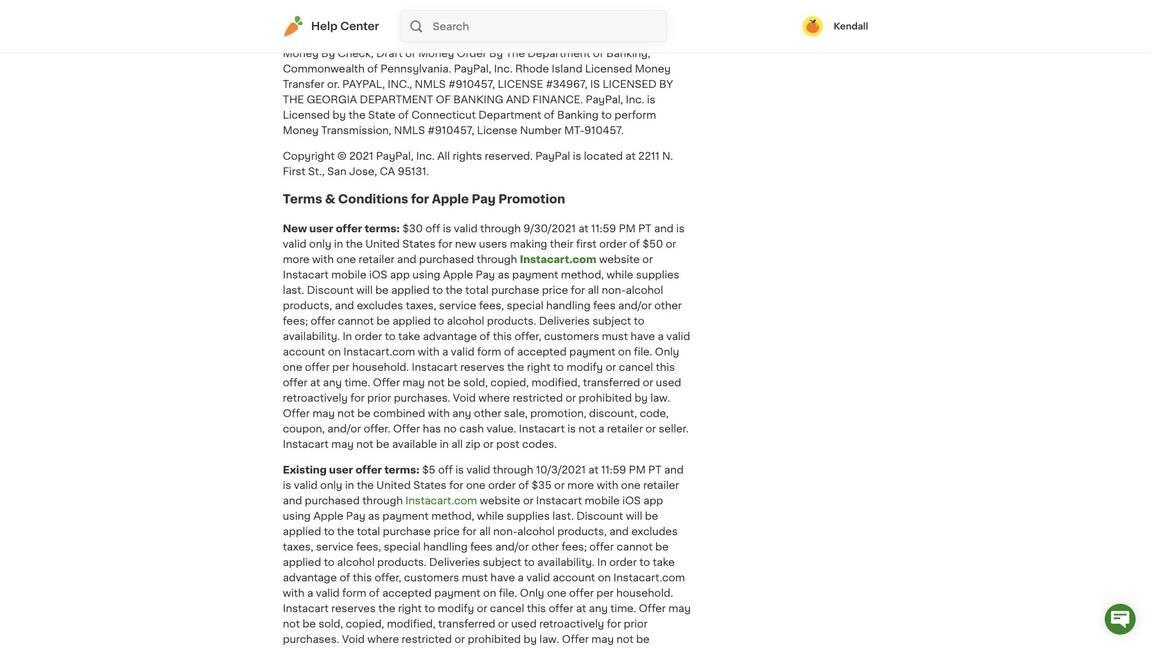 Task type: describe. For each thing, give the bounding box(es) containing it.
at inside $5 off is valid through 10/3/2021 at 11:59 pm pt and is valid only in the united states for one order of $35 or more with one retailer and purchased through
[[589, 465, 599, 475]]

10/3/2021
[[536, 465, 586, 475]]

at inside website or instacart mobile ios app using apple pay as payment method, while supplies last. discount will be applied to the total purchase price for all non-alcohol products, and excludes taxes, service fees, special handling fees and/or other fees; offer cannot be applied to alcohol products. deliveries subject to availability. in order to take advantage of this offer, customers must have a valid account on instacart.com with a valid form of accepted payment on file. only one offer per household. instacart reserves the right to modify or cancel this offer at any time. offer may not be sold, copied, modified, transferred or used retroactively for prior purchases. void where restricted or prohibited by law. offer may not be combined with any other sale, promotion, discount, code, coupon, and
[[576, 604, 587, 614]]

licensed
[[603, 79, 657, 89]]

supplies for website or instacart mobile ios app using apple pay as payment method, while supplies last. discount will be applied to the total purchase price for all non-alcohol products, and excludes taxes, service fees, special handling fees and/or other fees; offer cannot be applied to alcohol products. deliveries subject to availability. in order to take advantage of this offer, customers must have a valid account on instacart.com with a valid form of accepted payment on file. only one offer per household. instacart reserves the right to modify or cancel this offer at any time. offer may not be sold, copied, modified, transferred or used retroactively for prior purchases. void where restricted or prohibited by law. offer may not be combined with any other sale, promotion, discount, code, coupon, and/or offer. offer has no cash value. instacart is not a retailer or seller. instacart may not be available in all zip or post codes.
[[636, 270, 680, 280]]

copyright © 2021 paypal, inc. all rights reserved. paypal is located at 2211 n. first st., san jose, ca 95131.
[[283, 151, 674, 176]]

draft
[[376, 48, 403, 58]]

inc. up the perform
[[626, 94, 645, 104]]

one inside the $30 off is valid through 9/30/2021 at 11:59 pm pt and is valid only in the united states for new users making their first order of $50 or more with one retailer and purchased through
[[337, 254, 356, 265]]

#ft3345,
[[283, 33, 332, 43]]

1 horizontal spatial license
[[607, 17, 647, 27]]

&
[[325, 194, 335, 206]]

order inside website or instacart mobile ios app using apple pay as payment method, while supplies last. discount will be applied to the total purchase price for all non-alcohol products, and excludes taxes, service fees, special handling fees and/or other fees; offer cannot be applied to alcohol products. deliveries subject to availability. in order to take advantage of this offer, customers must have a valid account on instacart.com with a valid form of accepted payment on file. only one offer per household. instacart reserves the right to modify or cancel this offer at any time. offer may not be sold, copied, modified, transferred or used retroactively for prior purchases. void where restricted or prohibited by law. offer may not be combined with any other sale, promotion, discount, code, coupon, and/or offer. offer has no cash value. instacart is not a retailer or seller. instacart may not be available in all zip or post codes.
[[355, 332, 382, 342]]

money up the services.
[[428, 2, 464, 12]]

discount for website or instacart mobile ios app using apple pay as payment method, while supplies last. discount will be applied to the total purchase price for all non-alcohol products, and excludes taxes, service fees, special handling fees and/or other fees; offer cannot be applied to alcohol products. deliveries subject to availability. in order to take advantage of this offer, customers must have a valid account on instacart.com with a valid form of accepted payment on file. only one offer per household. instacart reserves the right to modify or cancel this offer at any time. offer may not be sold, copied, modified, transferred or used retroactively for prior purchases. void where restricted or prohibited by law. offer may not be combined with any other sale, promotion, discount, code, coupon, and
[[577, 511, 624, 522]]

1 vertical spatial license
[[477, 125, 518, 135]]

2 vertical spatial #910457,
[[428, 125, 475, 135]]

at inside website or instacart mobile ios app using apple pay as payment method, while supplies last. discount will be applied to the total purchase price for all non-alcohol products, and excludes taxes, service fees, special handling fees and/or other fees; offer cannot be applied to alcohol products. deliveries subject to availability. in order to take advantage of this offer, customers must have a valid account on instacart.com with a valid form of accepted payment on file. only one offer per household. instacart reserves the right to modify or cancel this offer at any time. offer may not be sold, copied, modified, transferred or used retroactively for prior purchases. void where restricted or prohibited by law. offer may not be combined with any other sale, promotion, discount, code, coupon, and/or offer. offer has no cash value. instacart is not a retailer or seller. instacart may not be available in all zip or post codes.
[[310, 378, 321, 388]]

mobile for website or instacart mobile ios app using apple pay as payment method, while supplies last. discount will be applied to the total purchase price for all non-alcohol products, and excludes taxes, service fees, special handling fees and/or other fees; offer cannot be applied to alcohol products. deliveries subject to availability. in order to take advantage of this offer, customers must have a valid account on instacart.com with a valid form of accepted payment on file. only one offer per household. instacart reserves the right to modify or cancel this offer at any time. offer may not be sold, copied, modified, transferred or used retroactively for prior purchases. void where restricted or prohibited by law. offer may not be combined with any other sale, promotion, discount, code, coupon, and/or offer. offer has no cash value. instacart is not a retailer or seller. instacart may not be available in all zip or post codes.
[[332, 270, 367, 280]]

perform
[[615, 110, 657, 120]]

account for website or instacart mobile ios app using apple pay as payment method, while supplies last. discount will be applied to the total purchase price for all non-alcohol products, and excludes taxes, service fees, special handling fees and/or other fees; offer cannot be applied to alcohol products. deliveries subject to availability. in order to take advantage of this offer, customers must have a valid account on instacart.com with a valid form of accepted payment on file. only one offer per household. instacart reserves the right to modify or cancel this offer at any time. offer may not be sold, copied, modified, transferred or used retroactively for prior purchases. void where restricted or prohibited by law. offer may not be combined with any other sale, promotion, discount, code, coupon, and/or offer. offer has no cash value. instacart is not a retailer or seller. instacart may not be available in all zip or post codes.
[[283, 347, 325, 357]]

fees; for website or instacart mobile ios app using apple pay as payment method, while supplies last. discount will be applied to the total purchase price for all non-alcohol products, and excludes taxes, service fees, special handling fees and/or other fees; offer cannot be applied to alcohol products. deliveries subject to availability. in order to take advantage of this offer, customers must have a valid account on instacart.com with a valid form of accepted payment on file. only one offer per household. instacart reserves the right to modify or cancel this offer at any time. offer may not be sold, copied, modified, transferred or used retroactively for prior purchases. void where restricted or prohibited by law. offer may not be combined with any other sale, promotion, discount, code, coupon, and
[[562, 542, 587, 553]]

paypal, inc. is licensed as a money transmitter by the new york state department of financial services. paypal, inc., nmls #910457, license #ft3345, massachusetts foreign transmittal license. paypal, inc., transmit money by check, draft or money order by the department of banking, commonwealth of pennsylvania. paypal, inc. rhode island licensed money transfer or. paypal, inc., nmls #910457, license #34967, is licensed by the georgia department of banking and finance. paypal, inc. is licensed by the state of connecticut department of banking to perform money transmission, nmls #910457, license number mt-910457.
[[283, 2, 673, 135]]

in for new user offer terms:
[[334, 239, 343, 249]]

9/30/2021
[[524, 224, 576, 234]]

and/or for website or instacart mobile ios app using apple pay as payment method, while supplies last. discount will be applied to the total purchase price for all non-alcohol products, and excludes taxes, service fees, special handling fees and/or other fees; offer cannot be applied to alcohol products. deliveries subject to availability. in order to take advantage of this offer, customers must have a valid account on instacart.com with a valid form of accepted payment on file. only one offer per household. instacart reserves the right to modify or cancel this offer at any time. offer may not be sold, copied, modified, transferred or used retroactively for prior purchases. void where restricted or prohibited by law. offer may not be combined with any other sale, promotion, discount, code, coupon, and/or offer. offer has no cash value. instacart is not a retailer or seller. instacart may not be available in all zip or post codes.
[[619, 301, 652, 311]]

rights
[[453, 151, 482, 161]]

$5
[[422, 465, 436, 475]]

order inside $5 off is valid through 10/3/2021 at 11:59 pm pt and is valid only in the united states for one order of $35 or more with one retailer and purchased through
[[489, 481, 516, 491]]

handling for website or instacart mobile ios app using apple pay as payment method, while supplies last. discount will be applied to the total purchase price for all non-alcohol products, and excludes taxes, service fees, special handling fees and/or other fees; offer cannot be applied to alcohol products. deliveries subject to availability. in order to take advantage of this offer, customers must have a valid account on instacart.com with a valid form of accepted payment on file. only one offer per household. instacart reserves the right to modify or cancel this offer at any time. offer may not be sold, copied, modified, transferred or used retroactively for prior purchases. void where restricted or prohibited by law. offer may not be combined with any other sale, promotion, discount, code, coupon, and/or offer. offer has no cash value. instacart is not a retailer or seller. instacart may not be available in all zip or post codes.
[[547, 301, 591, 311]]

0 vertical spatial apple
[[432, 194, 469, 206]]

cash
[[460, 424, 484, 434]]

in for existing user offer terms:
[[345, 481, 354, 491]]

discount, for website or instacart mobile ios app using apple pay as payment method, while supplies last. discount will be applied to the total purchase price for all non-alcohol products, and excludes taxes, service fees, special handling fees and/or other fees; offer cannot be applied to alcohol products. deliveries subject to availability. in order to take advantage of this offer, customers must have a valid account on instacart.com with a valid form of accepted payment on file. only one offer per household. instacart reserves the right to modify or cancel this offer at any time. offer may not be sold, copied, modified, transferred or used retroactively for prior purchases. void where restricted or prohibited by law. offer may not be combined with any other sale, promotion, discount, code, coupon, and
[[499, 650, 547, 651]]

banking,
[[607, 48, 651, 58]]

transmit
[[627, 33, 672, 43]]

as for website or instacart mobile ios app using apple pay as payment method, while supplies last. discount will be applied to the total purchase price for all non-alcohol products, and excludes taxes, service fees, special handling fees and/or other fees; offer cannot be applied to alcohol products. deliveries subject to availability. in order to take advantage of this offer, customers must have a valid account on instacart.com with a valid form of accepted payment on file. only one offer per household. instacart reserves the right to modify or cancel this offer at any time. offer may not be sold, copied, modified, transferred or used retroactively for prior purchases. void where restricted or prohibited by law. offer may not be combined with any other sale, promotion, discount, code, coupon, and
[[368, 511, 380, 522]]

their
[[550, 239, 574, 249]]

cannot for website or instacart mobile ios app using apple pay as payment method, while supplies last. discount will be applied to the total purchase price for all non-alcohol products, and excludes taxes, service fees, special handling fees and/or other fees; offer cannot be applied to alcohol products. deliveries subject to availability. in order to take advantage of this offer, customers must have a valid account on instacart.com with a valid form of accepted payment on file. only one offer per household. instacart reserves the right to modify or cancel this offer at any time. offer may not be sold, copied, modified, transferred or used retroactively for prior purchases. void where restricted or prohibited by law. offer may not be combined with any other sale, promotion, discount, code, coupon, and/or offer. offer has no cash value. instacart is not a retailer or seller. instacart may not be available in all zip or post codes.
[[338, 316, 374, 326]]

website or instacart mobile ios app using apple pay as payment method, while supplies last. discount will be applied to the total purchase price for all non-alcohol products, and excludes taxes, service fees, special handling fees and/or other fees; offer cannot be applied to alcohol products. deliveries subject to availability. in order to take advantage of this offer, customers must have a valid account on instacart.com with a valid form of accepted payment on file. only one offer per household. instacart reserves the right to modify or cancel this offer at any time. offer may not be sold, copied, modified, transferred or used retroactively for prior purchases. void where restricted or prohibited by law. offer may not be combined with any other sale, promotion, discount, code, coupon, and/or offer. offer has no cash value. instacart is not a retailer or seller. instacart may not be available in all zip or post codes.
[[283, 254, 691, 450]]

inc. inside copyright © 2021 paypal, inc. all rights reserved. paypal is located at 2211 n. first st., san jose, ca 95131.
[[416, 151, 435, 161]]

$50
[[643, 239, 664, 249]]

retroactively for website or instacart mobile ios app using apple pay as payment method, while supplies last. discount will be applied to the total purchase price for all non-alcohol products, and excludes taxes, service fees, special handling fees and/or other fees; offer cannot be applied to alcohol products. deliveries subject to availability. in order to take advantage of this offer, customers must have a valid account on instacart.com with a valid form of accepted payment on file. only one offer per household. instacart reserves the right to modify or cancel this offer at any time. offer may not be sold, copied, modified, transferred or used retroactively for prior purchases. void where restricted or prohibited by law. offer may not be combined with any other sale, promotion, discount, code, coupon, and
[[540, 619, 605, 630]]

transferred for website or instacart mobile ios app using apple pay as payment method, while supplies last. discount will be applied to the total purchase price for all non-alcohol products, and excludes taxes, service fees, special handling fees and/or other fees; offer cannot be applied to alcohol products. deliveries subject to availability. in order to take advantage of this offer, customers must have a valid account on instacart.com with a valid form of accepted payment on file. only one offer per household. instacart reserves the right to modify or cancel this offer at any time. offer may not be sold, copied, modified, transferred or used retroactively for prior purchases. void where restricted or prohibited by law. offer may not be combined with any other sale, promotion, discount, code, coupon, and/or offer. offer has no cash value. instacart is not a retailer or seller. instacart may not be available in all zip or post codes.
[[583, 378, 641, 388]]

banking
[[558, 110, 599, 120]]

cancel for website or instacart mobile ios app using apple pay as payment method, while supplies last. discount will be applied to the total purchase price for all non-alcohol products, and excludes taxes, service fees, special handling fees and/or other fees; offer cannot be applied to alcohol products. deliveries subject to availability. in order to take advantage of this offer, customers must have a valid account on instacart.com with a valid form of accepted payment on file. only one offer per household. instacart reserves the right to modify or cancel this offer at any time. offer may not be sold, copied, modified, transferred or used retroactively for prior purchases. void where restricted or prohibited by law. offer may not be combined with any other sale, promotion, discount, code, coupon, and/or offer. offer has no cash value. instacart is not a retailer or seller. instacart may not be available in all zip or post codes.
[[619, 362, 654, 373]]

subject for website or instacart mobile ios app using apple pay as payment method, while supplies last. discount will be applied to the total purchase price for all non-alcohol products, and excludes taxes, service fees, special handling fees and/or other fees; offer cannot be applied to alcohol products. deliveries subject to availability. in order to take advantage of this offer, customers must have a valid account on instacart.com with a valid form of accepted payment on file. only one offer per household. instacart reserves the right to modify or cancel this offer at any time. offer may not be sold, copied, modified, transferred or used retroactively for prior purchases. void where restricted or prohibited by law. offer may not be combined with any other sale, promotion, discount, code, coupon, and
[[483, 558, 522, 568]]

1 vertical spatial department
[[528, 48, 591, 58]]

1 vertical spatial all
[[452, 439, 463, 450]]

no
[[444, 424, 457, 434]]

conditions
[[338, 194, 408, 206]]

york
[[590, 2, 612, 12]]

used for website or instacart mobile ios app using apple pay as payment method, while supplies last. discount will be applied to the total purchase price for all non-alcohol products, and excludes taxes, service fees, special handling fees and/or other fees; offer cannot be applied to alcohol products. deliveries subject to availability. in order to take advantage of this offer, customers must have a valid account on instacart.com with a valid form of accepted payment on file. only one offer per household. instacart reserves the right to modify or cancel this offer at any time. offer may not be sold, copied, modified, transferred or used retroactively for prior purchases. void where restricted or prohibited by law. offer may not be combined with any other sale, promotion, discount, code, coupon, and/or offer. offer has no cash value. instacart is not a retailer or seller. instacart may not be available in all zip or post codes.
[[656, 378, 682, 388]]

©
[[338, 151, 347, 161]]

availability. for website or instacart mobile ios app using apple pay as payment method, while supplies last. discount will be applied to the total purchase price for all non-alcohol products, and excludes taxes, service fees, special handling fees and/or other fees; offer cannot be applied to alcohol products. deliveries subject to availability. in order to take advantage of this offer, customers must have a valid account on instacart.com with a valid form of accepted payment on file. only one offer per household. instacart reserves the right to modify or cancel this offer at any time. offer may not be sold, copied, modified, transferred or used retroactively for prior purchases. void where restricted or prohibited by law. offer may not be combined with any other sale, promotion, discount, code, coupon, and
[[538, 558, 595, 568]]

san
[[327, 166, 347, 176]]

2 by from the left
[[490, 48, 503, 58]]

help
[[311, 21, 338, 31]]

island
[[552, 63, 583, 74]]

available
[[392, 439, 437, 450]]

1 vertical spatial #910457,
[[449, 79, 495, 89]]

promotion
[[499, 194, 566, 206]]

2 vertical spatial department
[[479, 110, 542, 120]]

at inside copyright © 2021 paypal, inc. all rights reserved. paypal is located at 2211 n. first st., san jose, ca 95131.
[[626, 151, 636, 161]]

cannot for website or instacart mobile ios app using apple pay as payment method, while supplies last. discount will be applied to the total purchase price for all non-alcohol products, and excludes taxes, service fees, special handling fees and/or other fees; offer cannot be applied to alcohol products. deliveries subject to availability. in order to take advantage of this offer, customers must have a valid account on instacart.com with a valid form of accepted payment on file. only one offer per household. instacart reserves the right to modify or cancel this offer at any time. offer may not be sold, copied, modified, transferred or used retroactively for prior purchases. void where restricted or prohibited by law. offer may not be combined with any other sale, promotion, discount, code, coupon, and
[[617, 542, 653, 553]]

last. for website or instacart mobile ios app using apple pay as payment method, while supplies last. discount will be applied to the total purchase price for all non-alcohol products, and excludes taxes, service fees, special handling fees and/or other fees; offer cannot be applied to alcohol products. deliveries subject to availability. in order to take advantage of this offer, customers must have a valid account on instacart.com with a valid form of accepted payment on file. only one offer per household. instacart reserves the right to modify or cancel this offer at any time. offer may not be sold, copied, modified, transferred or used retroactively for prior purchases. void where restricted or prohibited by law. offer may not be combined with any other sale, promotion, discount, code, coupon, and/or offer. offer has no cash value. instacart is not a retailer or seller. instacart may not be available in all zip or post codes.
[[283, 285, 304, 296]]

number
[[520, 125, 562, 135]]

banking
[[454, 94, 504, 104]]

user for new
[[310, 224, 334, 234]]

department
[[360, 94, 433, 104]]

as for website or instacart mobile ios app using apple pay as payment method, while supplies last. discount will be applied to the total purchase price for all non-alcohol products, and excludes taxes, service fees, special handling fees and/or other fees; offer cannot be applied to alcohol products. deliveries subject to availability. in order to take advantage of this offer, customers must have a valid account on instacart.com with a valid form of accepted payment on file. only one offer per household. instacart reserves the right to modify or cancel this offer at any time. offer may not be sold, copied, modified, transferred or used retroactively for prior purchases. void where restricted or prohibited by law. offer may not be combined with any other sale, promotion, discount, code, coupon, and/or offer. offer has no cash value. instacart is not a retailer or seller. instacart may not be available in all zip or post codes.
[[498, 270, 510, 280]]

or inside the $30 off is valid through 9/30/2021 at 11:59 pm pt and is valid only in the united states for new users making their first order of $50 or more with one retailer and purchased through
[[666, 239, 677, 249]]

2 vertical spatial licensed
[[283, 110, 330, 120]]

purchased inside the $30 off is valid through 9/30/2021 at 11:59 pm pt and is valid only in the united states for new users making their first order of $50 or more with one retailer and purchased through
[[419, 254, 474, 265]]

0 horizontal spatial instacart.com link
[[406, 496, 477, 506]]

95131.
[[398, 166, 429, 176]]

massachusetts
[[335, 33, 414, 43]]

instacart image
[[283, 16, 304, 37]]

all for website or instacart mobile ios app using apple pay as payment method, while supplies last. discount will be applied to the total purchase price for all non-alcohol products, and excludes taxes, service fees, special handling fees and/or other fees; offer cannot be applied to alcohol products. deliveries subject to availability. in order to take advantage of this offer, customers must have a valid account on instacart.com with a valid form of accepted payment on file. only one offer per household. instacart reserves the right to modify or cancel this offer at any time. offer may not be sold, copied, modified, transferred or used retroactively for prior purchases. void where restricted or prohibited by law. offer may not be combined with any other sale, promotion, discount, code, coupon, and
[[479, 527, 491, 537]]

promotion, for website or instacart mobile ios app using apple pay as payment method, while supplies last. discount will be applied to the total purchase price for all non-alcohol products, and excludes taxes, service fees, special handling fees and/or other fees; offer cannot be applied to alcohol products. deliveries subject to availability. in order to take advantage of this offer, customers must have a valid account on instacart.com with a valid form of accepted payment on file. only one offer per household. instacart reserves the right to modify or cancel this offer at any time. offer may not be sold, copied, modified, transferred or used retroactively for prior purchases. void where restricted or prohibited by law. offer may not be combined with any other sale, promotion, discount, code, coupon, and
[[440, 650, 496, 651]]

combined for website or instacart mobile ios app using apple pay as payment method, while supplies last. discount will be applied to the total purchase price for all non-alcohol products, and excludes taxes, service fees, special handling fees and/or other fees; offer cannot be applied to alcohol products. deliveries subject to availability. in order to take advantage of this offer, customers must have a valid account on instacart.com with a valid form of accepted payment on file. only one offer per household. instacart reserves the right to modify or cancel this offer at any time. offer may not be sold, copied, modified, transferred or used retroactively for prior purchases. void where restricted or prohibited by law. offer may not be combined with any other sale, promotion, discount, code, coupon, and/or offer. offer has no cash value. instacart is not a retailer or seller. instacart may not be available in all zip or post codes.
[[373, 409, 426, 419]]

using for website or instacart mobile ios app using apple pay as payment method, while supplies last. discount will be applied to the total purchase price for all non-alcohol products, and excludes taxes, service fees, special handling fees and/or other fees; offer cannot be applied to alcohol products. deliveries subject to availability. in order to take advantage of this offer, customers must have a valid account on instacart.com with a valid form of accepted payment on file. only one offer per household. instacart reserves the right to modify or cancel this offer at any time. offer may not be sold, copied, modified, transferred or used retroactively for prior purchases. void where restricted or prohibited by law. offer may not be combined with any other sale, promotion, discount, code, coupon, and
[[283, 511, 311, 522]]

right for website or instacart mobile ios app using apple pay as payment method, while supplies last. discount will be applied to the total purchase price for all non-alcohol products, and excludes taxes, service fees, special handling fees and/or other fees; offer cannot be applied to alcohol products. deliveries subject to availability. in order to take advantage of this offer, customers must have a valid account on instacart.com with a valid form of accepted payment on file. only one offer per household. instacart reserves the right to modify or cancel this offer at any time. offer may not be sold, copied, modified, transferred or used retroactively for prior purchases. void where restricted or prohibited by law. offer may not be combined with any other sale, promotion, discount, code, coupon, and
[[398, 604, 422, 614]]

purchases. for website or instacart mobile ios app using apple pay as payment method, while supplies last. discount will be applied to the total purchase price for all non-alcohol products, and excludes taxes, service fees, special handling fees and/or other fees; offer cannot be applied to alcohol products. deliveries subject to availability. in order to take advantage of this offer, customers must have a valid account on instacart.com with a valid form of accepted payment on file. only one offer per household. instacart reserves the right to modify or cancel this offer at any time. offer may not be sold, copied, modified, transferred or used retroactively for prior purchases. void where restricted or prohibited by law. offer may not be combined with any other sale, promotion, discount, code, coupon, and
[[283, 635, 340, 645]]

order
[[457, 48, 487, 58]]

0 horizontal spatial inc.,
[[500, 17, 521, 27]]

excludes for website or instacart mobile ios app using apple pay as payment method, while supplies last. discount will be applied to the total purchase price for all non-alcohol products, and excludes taxes, service fees, special handling fees and/or other fees; offer cannot be applied to alcohol products. deliveries subject to availability. in order to take advantage of this offer, customers must have a valid account on instacart.com with a valid form of accepted payment on file. only one offer per household. instacart reserves the right to modify or cancel this offer at any time. offer may not be sold, copied, modified, transferred or used retroactively for prior purchases. void where restricted or prohibited by law. offer may not be combined with any other sale, promotion, discount, code, coupon, and
[[632, 527, 678, 537]]

is inside website or instacart mobile ios app using apple pay as payment method, while supplies last. discount will be applied to the total purchase price for all non-alcohol products, and excludes taxes, service fees, special handling fees and/or other fees; offer cannot be applied to alcohol products. deliveries subject to availability. in order to take advantage of this offer, customers must have a valid account on instacart.com with a valid form of accepted payment on file. only one offer per household. instacart reserves the right to modify or cancel this offer at any time. offer may not be sold, copied, modified, transferred or used retroactively for prior purchases. void where restricted or prohibited by law. offer may not be combined with any other sale, promotion, discount, code, coupon, and/or offer. offer has no cash value. instacart is not a retailer or seller. instacart may not be available in all zip or post codes.
[[568, 424, 576, 434]]

0 vertical spatial pay
[[472, 194, 496, 206]]

11:59 for more
[[602, 465, 627, 475]]

law. for website or instacart mobile ios app using apple pay as payment method, while supplies last. discount will be applied to the total purchase price for all non-alcohol products, and excludes taxes, service fees, special handling fees and/or other fees; offer cannot be applied to alcohol products. deliveries subject to availability. in order to take advantage of this offer, customers must have a valid account on instacart.com with a valid form of accepted payment on file. only one offer per household. instacart reserves the right to modify or cancel this offer at any time. offer may not be sold, copied, modified, transferred or used retroactively for prior purchases. void where restricted or prohibited by law. offer may not be combined with any other sale, promotion, discount, code, coupon, and/or offer. offer has no cash value. instacart is not a retailer or seller. instacart may not be available in all zip or post codes.
[[651, 393, 671, 404]]

pm for one
[[629, 465, 646, 475]]

as inside paypal, inc. is licensed as a money transmitter by the new york state department of financial services. paypal, inc., nmls #910457, license #ft3345, massachusetts foreign transmittal license. paypal, inc., transmit money by check, draft or money order by the department of banking, commonwealth of pennsylvania. paypal, inc. rhode island licensed money transfer or. paypal, inc., nmls #910457, license #34967, is licensed by the georgia department of banking and finance. paypal, inc. is licensed by the state of connecticut department of banking to perform money transmission, nmls #910457, license number mt-910457.
[[405, 2, 417, 12]]

or inside $5 off is valid through 10/3/2021 at 11:59 pm pt and is valid only in the united states for one order of $35 or more with one retailer and purchased through
[[555, 481, 565, 491]]

making
[[510, 239, 548, 249]]

off for $30
[[426, 224, 441, 234]]

to inside paypal, inc. is licensed as a money transmitter by the new york state department of financial services. paypal, inc., nmls #910457, license #ft3345, massachusetts foreign transmittal license. paypal, inc., transmit money by check, draft or money order by the department of banking, commonwealth of pennsylvania. paypal, inc. rhode island licensed money transfer or. paypal, inc., nmls #910457, license #34967, is licensed by the georgia department of banking and finance. paypal, inc. is licensed by the state of connecticut department of banking to perform money transmission, nmls #910457, license number mt-910457.
[[602, 110, 612, 120]]

new user offer terms:
[[283, 224, 400, 234]]

take for website or instacart mobile ios app using apple pay as payment method, while supplies last. discount will be applied to the total purchase price for all non-alcohol products, and excludes taxes, service fees, special handling fees and/or other fees; offer cannot be applied to alcohol products. deliveries subject to availability. in order to take advantage of this offer, customers must have a valid account on instacart.com with a valid form of accepted payment on file. only one offer per household. instacart reserves the right to modify or cancel this offer at any time. offer may not be sold, copied, modified, transferred or used retroactively for prior purchases. void where restricted or prohibited by law. offer may not be combined with any other sale, promotion, discount, code, coupon, and/or offer. offer has no cash value. instacart is not a retailer or seller. instacart may not be available in all zip or post codes.
[[398, 332, 420, 342]]

terms & conditions for apple pay promotion
[[283, 194, 566, 206]]

right for website or instacart mobile ios app using apple pay as payment method, while supplies last. discount will be applied to the total purchase price for all non-alcohol products, and excludes taxes, service fees, special handling fees and/or other fees; offer cannot be applied to alcohol products. deliveries subject to availability. in order to take advantage of this offer, customers must have a valid account on instacart.com with a valid form of accepted payment on file. only one offer per household. instacart reserves the right to modify or cancel this offer at any time. offer may not be sold, copied, modified, transferred or used retroactively for prior purchases. void where restricted or prohibited by law. offer may not be combined with any other sale, promotion, discount, code, coupon, and/or offer. offer has no cash value. instacart is not a retailer or seller. instacart may not be available in all zip or post codes.
[[527, 362, 551, 373]]

check,
[[338, 48, 374, 58]]

$35
[[532, 481, 552, 491]]

paypal
[[536, 151, 571, 161]]

$30 off is valid through 9/30/2021 at 11:59 pm pt and is valid only in the united states for new users making their first order of $50 or more with one retailer and purchased through
[[283, 224, 685, 265]]

the inside the $30 off is valid through 9/30/2021 at 11:59 pm pt and is valid only in the united states for new users making their first order of $50 or more with one retailer and purchased through
[[346, 239, 363, 249]]

retailer inside website or instacart mobile ios app using apple pay as payment method, while supplies last. discount will be applied to the total purchase price for all non-alcohol products, and excludes taxes, service fees, special handling fees and/or other fees; offer cannot be applied to alcohol products. deliveries subject to availability. in order to take advantage of this offer, customers must have a valid account on instacart.com with a valid form of accepted payment on file. only one offer per household. instacart reserves the right to modify or cancel this offer at any time. offer may not be sold, copied, modified, transferred or used retroactively for prior purchases. void where restricted or prohibited by law. offer may not be combined with any other sale, promotion, discount, code, coupon, and/or offer. offer has no cash value. instacart is not a retailer or seller. instacart may not be available in all zip or post codes.
[[607, 424, 643, 434]]

states for $5
[[414, 481, 447, 491]]

using for website or instacart mobile ios app using apple pay as payment method, while supplies last. discount will be applied to the total purchase price for all non-alcohol products, and excludes taxes, service fees, special handling fees and/or other fees; offer cannot be applied to alcohol products. deliveries subject to availability. in order to take advantage of this offer, customers must have a valid account on instacart.com with a valid form of accepted payment on file. only one offer per household. instacart reserves the right to modify or cancel this offer at any time. offer may not be sold, copied, modified, transferred or used retroactively for prior purchases. void where restricted or prohibited by law. offer may not be combined with any other sale, promotion, discount, code, coupon, and/or offer. offer has no cash value. instacart is not a retailer or seller. instacart may not be available in all zip or post codes.
[[413, 270, 441, 280]]

transmission,
[[321, 125, 392, 135]]

united for one
[[366, 239, 400, 249]]

by
[[660, 79, 673, 89]]

through down post
[[493, 465, 534, 475]]

first
[[283, 166, 306, 176]]

2 vertical spatial nmls
[[394, 125, 425, 135]]

located
[[584, 151, 623, 161]]

financial
[[362, 17, 407, 27]]

post
[[496, 439, 520, 450]]

paypal, up instacart image at the top left of the page
[[283, 2, 321, 12]]

advantage for website or instacart mobile ios app using apple pay as payment method, while supplies last. discount will be applied to the total purchase price for all non-alcohol products, and excludes taxes, service fees, special handling fees and/or other fees; offer cannot be applied to alcohol products. deliveries subject to availability. in order to take advantage of this offer, customers must have a valid account on instacart.com with a valid form of accepted payment on file. only one offer per household. instacart reserves the right to modify or cancel this offer at any time. offer may not be sold, copied, modified, transferred or used retroactively for prior purchases. void where restricted or prohibited by law. offer may not be combined with any other sale, promotion, discount, code, coupon, and/or offer. offer has no cash value. instacart is not a retailer or seller. instacart may not be available in all zip or post codes.
[[423, 332, 477, 342]]

connecticut
[[412, 110, 476, 120]]

taxes, for website or instacart mobile ios app using apple pay as payment method, while supplies last. discount will be applied to the total purchase price for all non-alcohol products, and excludes taxes, service fees, special handling fees and/or other fees; offer cannot be applied to alcohol products. deliveries subject to availability. in order to take advantage of this offer, customers must have a valid account on instacart.com with a valid form of accepted payment on file. only one offer per household. instacart reserves the right to modify or cancel this offer at any time. offer may not be sold, copied, modified, transferred or used retroactively for prior purchases. void where restricted or prohibited by law. offer may not be combined with any other sale, promotion, discount, code, coupon, and/or offer. offer has no cash value. instacart is not a retailer or seller. instacart may not be available in all zip or post codes.
[[406, 301, 437, 311]]

1 vertical spatial and/or
[[328, 424, 361, 434]]

georgia
[[307, 94, 357, 104]]

retailer inside the $30 off is valid through 9/30/2021 at 11:59 pm pt and is valid only in the united states for new users making their first order of $50 or more with one retailer and purchased through
[[359, 254, 395, 265]]

0 vertical spatial department
[[283, 17, 346, 27]]

method, for website or instacart mobile ios app using apple pay as payment method, while supplies last. discount will be applied to the total purchase price for all non-alcohol products, and excludes taxes, service fees, special handling fees and/or other fees; offer cannot be applied to alcohol products. deliveries subject to availability. in order to take advantage of this offer, customers must have a valid account on instacart.com with a valid form of accepted payment on file. only one offer per household. instacart reserves the right to modify or cancel this offer at any time. offer may not be sold, copied, modified, transferred or used retroactively for prior purchases. void where restricted or prohibited by law. offer may not be combined with any other sale, promotion, discount, code, coupon, and/or offer. offer has no cash value. instacart is not a retailer or seller. instacart may not be available in all zip or post codes.
[[561, 270, 604, 280]]

copyright
[[283, 151, 335, 161]]

is inside copyright © 2021 paypal, inc. all rights reserved. paypal is located at 2211 n. first st., san jose, ca 95131.
[[573, 151, 582, 161]]

commonwealth
[[283, 63, 365, 74]]

1 vertical spatial licensed
[[585, 63, 633, 74]]

at inside the $30 off is valid through 9/30/2021 at 11:59 pm pt and is valid only in the united states for new users making their first order of $50 or more with one retailer and purchased through
[[579, 224, 589, 234]]

for inside the $30 off is valid through 9/30/2021 at 11:59 pm pt and is valid only in the united states for new users making their first order of $50 or more with one retailer and purchased through
[[438, 239, 453, 249]]

users
[[479, 239, 508, 249]]

0 vertical spatial nmls
[[524, 17, 555, 27]]

retailer inside $5 off is valid through 10/3/2021 at 11:59 pm pt and is valid only in the united states for one order of $35 or more with one retailer and purchased through
[[644, 481, 680, 491]]

help center
[[311, 21, 379, 31]]

household. for website or instacart mobile ios app using apple pay as payment method, while supplies last. discount will be applied to the total purchase price for all non-alcohol products, and excludes taxes, service fees, special handling fees and/or other fees; offer cannot be applied to alcohol products. deliveries subject to availability. in order to take advantage of this offer, customers must have a valid account on instacart.com with a valid form of accepted payment on file. only one offer per household. instacart reserves the right to modify or cancel this offer at any time. offer may not be sold, copied, modified, transferred or used retroactively for prior purchases. void where restricted or prohibited by law. offer may not be combined with any other sale, promotion, discount, code, coupon, and
[[617, 589, 674, 599]]

transferred for website or instacart mobile ios app using apple pay as payment method, while supplies last. discount will be applied to the total purchase price for all non-alcohol products, and excludes taxes, service fees, special handling fees and/or other fees; offer cannot be applied to alcohol products. deliveries subject to availability. in order to take advantage of this offer, customers must have a valid account on instacart.com with a valid form of accepted payment on file. only one offer per household. instacart reserves the right to modify or cancel this offer at any time. offer may not be sold, copied, modified, transferred or used retroactively for prior purchases. void where restricted or prohibited by law. offer may not be combined with any other sale, promotion, discount, code, coupon, and
[[438, 619, 496, 630]]

instacart.com inside website or instacart mobile ios app using apple pay as payment method, while supplies last. discount will be applied to the total purchase price for all non-alcohol products, and excludes taxes, service fees, special handling fees and/or other fees; offer cannot be applied to alcohol products. deliveries subject to availability. in order to take advantage of this offer, customers must have a valid account on instacart.com with a valid form of accepted payment on file. only one offer per household. instacart reserves the right to modify or cancel this offer at any time. offer may not be sold, copied, modified, transferred or used retroactively for prior purchases. void where restricted or prohibited by law. offer may not be combined with any other sale, promotion, discount, code, coupon, and/or offer. offer has no cash value. instacart is not a retailer or seller. instacart may not be available in all zip or post codes.
[[344, 347, 415, 357]]

1 vertical spatial new
[[283, 224, 307, 234]]

money up copyright
[[283, 125, 319, 135]]

paypal, up island
[[563, 33, 601, 43]]

terms
[[283, 194, 322, 206]]

have for website or instacart mobile ios app using apple pay as payment method, while supplies last. discount will be applied to the total purchase price for all non-alcohol products, and excludes taxes, service fees, special handling fees and/or other fees; offer cannot be applied to alcohol products. deliveries subject to availability. in order to take advantage of this offer, customers must have a valid account on instacart.com with a valid form of accepted payment on file. only one offer per household. instacart reserves the right to modify or cancel this offer at any time. offer may not be sold, copied, modified, transferred or used retroactively for prior purchases. void where restricted or prohibited by law. offer may not be combined with any other sale, promotion, discount, code, coupon, and/or offer. offer has no cash value. instacart is not a retailer or seller. instacart may not be available in all zip or post codes.
[[631, 332, 656, 342]]

taxes, for website or instacart mobile ios app using apple pay as payment method, while supplies last. discount will be applied to the total purchase price for all non-alcohol products, and excludes taxes, service fees, special handling fees and/or other fees; offer cannot be applied to alcohol products. deliveries subject to availability. in order to take advantage of this offer, customers must have a valid account on instacart.com with a valid form of accepted payment on file. only one offer per household. instacart reserves the right to modify or cancel this offer at any time. offer may not be sold, copied, modified, transferred or used retroactively for prior purchases. void where restricted or prohibited by law. offer may not be combined with any other sale, promotion, discount, code, coupon, and
[[283, 542, 314, 553]]

modified, for website or instacart mobile ios app using apple pay as payment method, while supplies last. discount will be applied to the total purchase price for all non-alcohol products, and excludes taxes, service fees, special handling fees and/or other fees; offer cannot be applied to alcohol products. deliveries subject to availability. in order to take advantage of this offer, customers must have a valid account on instacart.com with a valid form of accepted payment on file. only one offer per household. instacart reserves the right to modify or cancel this offer at any time. offer may not be sold, copied, modified, transferred or used retroactively for prior purchases. void where restricted or prohibited by law. offer may not be combined with any other sale, promotion, discount, code, coupon, and/or offer. offer has no cash value. instacart is not a retailer or seller. instacart may not be available in all zip or post codes.
[[532, 378, 581, 388]]

reserved.
[[485, 151, 533, 161]]

or inside paypal, inc. is licensed as a money transmitter by the new york state department of financial services. paypal, inc., nmls #910457, license #ft3345, massachusetts foreign transmittal license. paypal, inc., transmit money by check, draft or money order by the department of banking, commonwealth of pennsylvania. paypal, inc. rhode island licensed money transfer or. paypal, inc., nmls #910457, license #34967, is licensed by the georgia department of banking and finance. paypal, inc. is licensed by the state of connecticut department of banking to perform money transmission, nmls #910457, license number mt-910457.
[[406, 48, 416, 58]]

products, for website or instacart mobile ios app using apple pay as payment method, while supplies last. discount will be applied to the total purchase price for all non-alcohol products, and excludes taxes, service fees, special handling fees and/or other fees; offer cannot be applied to alcohol products. deliveries subject to availability. in order to take advantage of this offer, customers must have a valid account on instacart.com with a valid form of accepted payment on file. only one offer per household. instacart reserves the right to modify or cancel this offer at any time. offer may not be sold, copied, modified, transferred or used retroactively for prior purchases. void where restricted or prohibited by law. offer may not be combined with any other sale, promotion, discount, code, coupon, and
[[558, 527, 607, 537]]

must for website or instacart mobile ios app using apple pay as payment method, while supplies last. discount will be applied to the total purchase price for all non-alcohol products, and excludes taxes, service fees, special handling fees and/or other fees; offer cannot be applied to alcohol products. deliveries subject to availability. in order to take advantage of this offer, customers must have a valid account on instacart.com with a valid form of accepted payment on file. only one offer per household. instacart reserves the right to modify or cancel this offer at any time. offer may not be sold, copied, modified, transferred or used retroactively for prior purchases. void where restricted or prohibited by law. offer may not be combined with any other sale, promotion, discount, code, coupon, and/or offer. offer has no cash value. instacart is not a retailer or seller. instacart may not be available in all zip or post codes.
[[602, 332, 628, 342]]

jose,
[[349, 166, 377, 176]]

coupon, for website or instacart mobile ios app using apple pay as payment method, while supplies last. discount will be applied to the total purchase price for all non-alcohol products, and excludes taxes, service fees, special handling fees and/or other fees; offer cannot be applied to alcohol products. deliveries subject to availability. in order to take advantage of this offer, customers must have a valid account on instacart.com with a valid form of accepted payment on file. only one offer per household. instacart reserves the right to modify or cancel this offer at any time. offer may not be sold, copied, modified, transferred or used retroactively for prior purchases. void where restricted or prohibited by law. offer may not be combined with any other sale, promotion, discount, code, coupon, and
[[581, 650, 623, 651]]

has
[[423, 424, 441, 434]]

purchased inside $5 off is valid through 10/3/2021 at 11:59 pm pt and is valid only in the united states for one order of $35 or more with one retailer and purchased through
[[305, 496, 360, 506]]

off for $5
[[438, 465, 453, 475]]

existing
[[283, 465, 327, 475]]

1 horizontal spatial instacart.com link
[[520, 254, 597, 265]]

1 vertical spatial nmls
[[415, 79, 446, 89]]

terms: for existing user offer terms:
[[385, 465, 420, 475]]

inc. down the
[[494, 63, 513, 74]]

kendall link
[[803, 16, 869, 37]]

the inside $5 off is valid through 10/3/2021 at 11:59 pm pt and is valid only in the united states for one order of $35 or more with one retailer and purchased through
[[357, 481, 374, 491]]

rhode
[[515, 63, 549, 74]]

new
[[455, 239, 477, 249]]

the
[[506, 48, 525, 58]]

while for website or instacart mobile ios app using apple pay as payment method, while supplies last. discount will be applied to the total purchase price for all non-alcohol products, and excludes taxes, service fees, special handling fees and/or other fees; offer cannot be applied to alcohol products. deliveries subject to availability. in order to take advantage of this offer, customers must have a valid account on instacart.com with a valid form of accepted payment on file. only one offer per household. instacart reserves the right to modify or cancel this offer at any time. offer may not be sold, copied, modified, transferred or used retroactively for prior purchases. void where restricted or prohibited by law. offer may not be combined with any other sale, promotion, discount, code, coupon, and
[[477, 511, 504, 522]]

ios for website or instacart mobile ios app using apple pay as payment method, while supplies last. discount will be applied to the total purchase price for all non-alcohol products, and excludes taxes, service fees, special handling fees and/or other fees; offer cannot be applied to alcohol products. deliveries subject to availability. in order to take advantage of this offer, customers must have a valid account on instacart.com with a valid form of accepted payment on file. only one offer per household. instacart reserves the right to modify or cancel this offer at any time. offer may not be sold, copied, modified, transferred or used retroactively for prior purchases. void where restricted or prohibited by law. offer may not be combined with any other sale, promotion, discount, code, coupon, and
[[623, 496, 641, 506]]

total for website or instacart mobile ios app using apple pay as payment method, while supplies last. discount will be applied to the total purchase price for all non-alcohol products, and excludes taxes, service fees, special handling fees and/or other fees; offer cannot be applied to alcohol products. deliveries subject to availability. in order to take advantage of this offer, customers must have a valid account on instacart.com with a valid form of accepted payment on file. only one offer per household. instacart reserves the right to modify or cancel this offer at any time. offer may not be sold, copied, modified, transferred or used retroactively for prior purchases. void where restricted or prohibited by law. offer may not be combined with any other sale, promotion, discount, code, coupon, and/or offer. offer has no cash value. instacart is not a retailer or seller. instacart may not be available in all zip or post codes.
[[466, 285, 489, 296]]

supplies for website or instacart mobile ios app using apple pay as payment method, while supplies last. discount will be applied to the total purchase price for all non-alcohol products, and excludes taxes, service fees, special handling fees and/or other fees; offer cannot be applied to alcohol products. deliveries subject to availability. in order to take advantage of this offer, customers must have a valid account on instacart.com with a valid form of accepted payment on file. only one offer per household. instacart reserves the right to modify or cancel this offer at any time. offer may not be sold, copied, modified, transferred or used retroactively for prior purchases. void where restricted or prohibited by law. offer may not be combined with any other sale, promotion, discount, code, coupon, and
[[507, 511, 550, 522]]

0 horizontal spatial state
[[368, 110, 396, 120]]

1 horizontal spatial licensed
[[355, 2, 403, 12]]

law. for website or instacart mobile ios app using apple pay as payment method, while supplies last. discount will be applied to the total purchase price for all non-alcohol products, and excludes taxes, service fees, special handling fees and/or other fees; offer cannot be applied to alcohol products. deliveries subject to availability. in order to take advantage of this offer, customers must have a valid account on instacart.com with a valid form of accepted payment on file. only one offer per household. instacart reserves the right to modify or cancel this offer at any time. offer may not be sold, copied, modified, transferred or used retroactively for prior purchases. void where restricted or prohibited by law. offer may not be combined with any other sale, promotion, discount, code, coupon, and
[[540, 635, 560, 645]]

transmitter
[[467, 2, 526, 12]]

instacart.com inside website or instacart mobile ios app using apple pay as payment method, while supplies last. discount will be applied to the total purchase price for all non-alcohol products, and excludes taxes, service fees, special handling fees and/or other fees; offer cannot be applied to alcohol products. deliveries subject to availability. in order to take advantage of this offer, customers must have a valid account on instacart.com with a valid form of accepted payment on file. only one offer per household. instacart reserves the right to modify or cancel this offer at any time. offer may not be sold, copied, modified, transferred or used retroactively for prior purchases. void where restricted or prohibited by law. offer may not be combined with any other sale, promotion, discount, code, coupon, and
[[614, 573, 686, 583]]

help center link
[[283, 16, 379, 37]]

paypal, inside copyright © 2021 paypal, inc. all rights reserved. paypal is located at 2211 n. first st., san jose, ca 95131.
[[376, 151, 414, 161]]

offer.
[[364, 424, 391, 434]]

must for website or instacart mobile ios app using apple pay as payment method, while supplies last. discount will be applied to the total purchase price for all non-alcohol products, and excludes taxes, service fees, special handling fees and/or other fees; offer cannot be applied to alcohol products. deliveries subject to availability. in order to take advantage of this offer, customers must have a valid account on instacart.com with a valid form of accepted payment on file. only one offer per household. instacart reserves the right to modify or cancel this offer at any time. offer may not be sold, copied, modified, transferred or used retroactively for prior purchases. void where restricted or prohibited by law. offer may not be combined with any other sale, promotion, discount, code, coupon, and
[[462, 573, 488, 583]]

value.
[[487, 424, 517, 434]]

ca
[[380, 166, 395, 176]]

finance.
[[533, 94, 583, 104]]

of
[[436, 94, 451, 104]]

household. for website or instacart mobile ios app using apple pay as payment method, while supplies last. discount will be applied to the total purchase price for all non-alcohol products, and excludes taxes, service fees, special handling fees and/or other fees; offer cannot be applied to alcohol products. deliveries subject to availability. in order to take advantage of this offer, customers must have a valid account on instacart.com with a valid form of accepted payment on file. only one offer per household. instacart reserves the right to modify or cancel this offer at any time. offer may not be sold, copied, modified, transferred or used retroactively for prior purchases. void where restricted or prohibited by law. offer may not be combined with any other sale, promotion, discount, code, coupon, and/or offer. offer has no cash value. instacart is not a retailer or seller. instacart may not be available in all zip or post codes.
[[352, 362, 409, 373]]

modified, for website or instacart mobile ios app using apple pay as payment method, while supplies last. discount will be applied to the total purchase price for all non-alcohol products, and excludes taxes, service fees, special handling fees and/or other fees; offer cannot be applied to alcohol products. deliveries subject to availability. in order to take advantage of this offer, customers must have a valid account on instacart.com with a valid form of accepted payment on file. only one offer per household. instacart reserves the right to modify or cancel this offer at any time. offer may not be sold, copied, modified, transferred or used retroactively for prior purchases. void where restricted or prohibited by law. offer may not be combined with any other sale, promotion, discount, code, coupon, and
[[387, 619, 436, 630]]

0 vertical spatial #910457,
[[557, 17, 604, 27]]

website for website or instacart mobile ios app using apple pay as payment method, while supplies last. discount will be applied to the total purchase price for all non-alcohol products, and excludes taxes, service fees, special handling fees and/or other fees; offer cannot be applied to alcohol products. deliveries subject to availability. in order to take advantage of this offer, customers must have a valid account on instacart.com with a valid form of accepted payment on file. only one offer per household. instacart reserves the right to modify or cancel this offer at any time. offer may not be sold, copied, modified, transferred or used retroactively for prior purchases. void where restricted or prohibited by law. offer may not be combined with any other sale, promotion, discount, code, coupon, and
[[480, 496, 521, 506]]

a inside paypal, inc. is licensed as a money transmitter by the new york state department of financial services. paypal, inc., nmls #910457, license #ft3345, massachusetts foreign transmittal license. paypal, inc., transmit money by check, draft or money order by the department of banking, commonwealth of pennsylvania. paypal, inc. rhode island licensed money transfer or. paypal, inc., nmls #910457, license #34967, is licensed by the georgia department of banking and finance. paypal, inc. is licensed by the state of connecticut department of banking to perform money transmission, nmls #910457, license number mt-910457.
[[420, 2, 426, 12]]

1 horizontal spatial state
[[614, 2, 642, 12]]

coupon, for website or instacart mobile ios app using apple pay as payment method, while supplies last. discount will be applied to the total purchase price for all non-alcohol products, and excludes taxes, service fees, special handling fees and/or other fees; offer cannot be applied to alcohol products. deliveries subject to availability. in order to take advantage of this offer, customers must have a valid account on instacart.com with a valid form of accepted payment on file. only one offer per household. instacart reserves the right to modify or cancel this offer at any time. offer may not be sold, copied, modified, transferred or used retroactively for prior purchases. void where restricted or prohibited by law. offer may not be combined with any other sale, promotion, discount, code, coupon, and/or offer. offer has no cash value. instacart is not a retailer or seller. instacart may not be available in all zip or post codes.
[[283, 424, 325, 434]]

order inside website or instacart mobile ios app using apple pay as payment method, while supplies last. discount will be applied to the total purchase price for all non-alcohol products, and excludes taxes, service fees, special handling fees and/or other fees; offer cannot be applied to alcohol products. deliveries subject to availability. in order to take advantage of this offer, customers must have a valid account on instacart.com with a valid form of accepted payment on file. only one offer per household. instacart reserves the right to modify or cancel this offer at any time. offer may not be sold, copied, modified, transferred or used retroactively for prior purchases. void where restricted or prohibited by law. offer may not be combined with any other sale, promotion, discount, code, coupon, and
[[610, 558, 637, 568]]

sale, for website or instacart mobile ios app using apple pay as payment method, while supplies last. discount will be applied to the total purchase price for all non-alcohol products, and excludes taxes, service fees, special handling fees and/or other fees; offer cannot be applied to alcohol products. deliveries subject to availability. in order to take advantage of this offer, customers must have a valid account on instacart.com with a valid form of accepted payment on file. only one offer per household. instacart reserves the right to modify or cancel this offer at any time. offer may not be sold, copied, modified, transferred or used retroactively for prior purchases. void where restricted or prohibited by law. offer may not be combined with any other sale, promotion, discount, code, coupon, and/or offer. offer has no cash value. instacart is not a retailer or seller. instacart may not be available in all zip or post codes.
[[504, 409, 528, 419]]

one inside website or instacart mobile ios app using apple pay as payment method, while supplies last. discount will be applied to the total purchase price for all non-alcohol products, and excludes taxes, service fees, special handling fees and/or other fees; offer cannot be applied to alcohol products. deliveries subject to availability. in order to take advantage of this offer, customers must have a valid account on instacart.com with a valid form of accepted payment on file. only one offer per household. instacart reserves the right to modify or cancel this offer at any time. offer may not be sold, copied, modified, transferred or used retroactively for prior purchases. void where restricted or prohibited by law. offer may not be combined with any other sale, promotion, discount, code, coupon, and/or offer. offer has no cash value. instacart is not a retailer or seller. instacart may not be available in all zip or post codes.
[[283, 362, 303, 373]]

restricted for website or instacart mobile ios app using apple pay as payment method, while supplies last. discount will be applied to the total purchase price for all non-alcohol products, and excludes taxes, service fees, special handling fees and/or other fees; offer cannot be applied to alcohol products. deliveries subject to availability. in order to take advantage of this offer, customers must have a valid account on instacart.com with a valid form of accepted payment on file. only one offer per household. instacart reserves the right to modify or cancel this offer at any time. offer may not be sold, copied, modified, transferred or used retroactively for prior purchases. void where restricted or prohibited by law. offer may not be combined with any other sale, promotion, discount, code, coupon, and/or offer. offer has no cash value. instacart is not a retailer or seller. instacart may not be available in all zip or post codes.
[[513, 393, 563, 404]]

prior for website or instacart mobile ios app using apple pay as payment method, while supplies last. discount will be applied to the total purchase price for all non-alcohol products, and excludes taxes, service fees, special handling fees and/or other fees; offer cannot be applied to alcohol products. deliveries subject to availability. in order to take advantage of this offer, customers must have a valid account on instacart.com with a valid form of accepted payment on file. only one offer per household. instacart reserves the right to modify or cancel this offer at any time. offer may not be sold, copied, modified, transferred or used retroactively for prior purchases. void where restricted or prohibited by law. offer may not be combined with any other sale, promotion, discount, code, coupon, and/or offer. offer has no cash value. instacart is not a retailer or seller. instacart may not be available in all zip or post codes.
[[367, 393, 391, 404]]

through up 'users'
[[481, 224, 521, 234]]

in for website or instacart mobile ios app using apple pay as payment method, while supplies last. discount will be applied to the total purchase price for all non-alcohol products, and excludes taxes, service fees, special handling fees and/or other fees; offer cannot be applied to alcohol products. deliveries subject to availability. in order to take advantage of this offer, customers must have a valid account on instacart.com with a valid form of accepted payment on file. only one offer per household. instacart reserves the right to modify or cancel this offer at any time. offer may not be sold, copied, modified, transferred or used retroactively for prior purchases. void where restricted or prohibited by law. offer may not be combined with any other sale, promotion, discount, code, coupon, and
[[598, 558, 607, 568]]

fees, for website or instacart mobile ios app using apple pay as payment method, while supplies last. discount will be applied to the total purchase price for all non-alcohol products, and excludes taxes, service fees, special handling fees and/or other fees; offer cannot be applied to alcohol products. deliveries subject to availability. in order to take advantage of this offer, customers must have a valid account on instacart.com with a valid form of accepted payment on file. only one offer per household. instacart reserves the right to modify or cancel this offer at any time. offer may not be sold, copied, modified, transferred or used retroactively for prior purchases. void where restricted or prohibited by law. offer may not be combined with any other sale, promotion, discount, code, coupon, and/or offer. offer has no cash value. instacart is not a retailer or seller. instacart may not be available in all zip or post codes.
[[479, 301, 504, 311]]

codes.
[[522, 439, 557, 450]]

fees for website or instacart mobile ios app using apple pay as payment method, while supplies last. discount will be applied to the total purchase price for all non-alcohol products, and excludes taxes, service fees, special handling fees and/or other fees; offer cannot be applied to alcohol products. deliveries subject to availability. in order to take advantage of this offer, customers must have a valid account on instacart.com with a valid form of accepted payment on file. only one offer per household. instacart reserves the right to modify or cancel this offer at any time. offer may not be sold, copied, modified, transferred or used retroactively for prior purchases. void where restricted or prohibited by law. offer may not be combined with any other sale, promotion, discount, code, coupon, and
[[470, 542, 493, 553]]

sold, for website or instacart mobile ios app using apple pay as payment method, while supplies last. discount will be applied to the total purchase price for all non-alcohol products, and excludes taxes, service fees, special handling fees and/or other fees; offer cannot be applied to alcohol products. deliveries subject to availability. in order to take advantage of this offer, customers must have a valid account on instacart.com with a valid form of accepted payment on file. only one offer per household. instacart reserves the right to modify or cancel this offer at any time. offer may not be sold, copied, modified, transferred or used retroactively for prior purchases. void where restricted or prohibited by law. offer may not be combined with any other sale, promotion, discount, code, coupon, and/or offer. offer has no cash value. instacart is not a retailer or seller. instacart may not be available in all zip or post codes.
[[464, 378, 488, 388]]

or.
[[327, 79, 340, 89]]

for inside $5 off is valid through 10/3/2021 at 11:59 pm pt and is valid only in the united states for one order of $35 or more with one retailer and purchased through
[[449, 481, 464, 491]]

by inside website or instacart mobile ios app using apple pay as payment method, while supplies last. discount will be applied to the total purchase price for all non-alcohol products, and excludes taxes, service fees, special handling fees and/or other fees; offer cannot be applied to alcohol products. deliveries subject to availability. in order to take advantage of this offer, customers must have a valid account on instacart.com with a valid form of accepted payment on file. only one offer per household. instacart reserves the right to modify or cancel this offer at any time. offer may not be sold, copied, modified, transferred or used retroactively for prior purchases. void where restricted or prohibited by law. offer may not be combined with any other sale, promotion, discount, code, coupon, and
[[524, 635, 537, 645]]

foreign
[[416, 33, 455, 43]]

of inside $5 off is valid through 10/3/2021 at 11:59 pm pt and is valid only in the united states for one order of $35 or more with one retailer and purchased through
[[519, 481, 529, 491]]

paypal,
[[343, 79, 385, 89]]

where for website or instacart mobile ios app using apple pay as payment method, while supplies last. discount will be applied to the total purchase price for all non-alcohol products, and excludes taxes, service fees, special handling fees and/or other fees; offer cannot be applied to alcohol products. deliveries subject to availability. in order to take advantage of this offer, customers must have a valid account on instacart.com with a valid form of accepted payment on file. only one offer per household. instacart reserves the right to modify or cancel this offer at any time. offer may not be sold, copied, modified, transferred or used retroactively for prior purchases. void where restricted or prohibited by law. offer may not be combined with any other sale, promotion, discount, code, coupon, and/or offer. offer has no cash value. instacart is not a retailer or seller. instacart may not be available in all zip or post codes.
[[479, 393, 510, 404]]

1 horizontal spatial inc.,
[[603, 33, 625, 43]]

license
[[498, 79, 544, 89]]



Task type: locate. For each thing, give the bounding box(es) containing it.
as down "existing user offer terms:"
[[368, 511, 380, 522]]

per
[[333, 362, 350, 373], [597, 589, 614, 599]]

license
[[607, 17, 647, 27], [477, 125, 518, 135]]

household. inside website or instacart mobile ios app using apple pay as payment method, while supplies last. discount will be applied to the total purchase price for all non-alcohol products, and excludes taxes, service fees, special handling fees and/or other fees; offer cannot be applied to alcohol products. deliveries subject to availability. in order to take advantage of this offer, customers must have a valid account on instacart.com with a valid form of accepted payment on file. only one offer per household. instacart reserves the right to modify or cancel this offer at any time. offer may not be sold, copied, modified, transferred or used retroactively for prior purchases. void where restricted or prohibited by law. offer may not be combined with any other sale, promotion, discount, code, coupon, and/or offer. offer has no cash value. instacart is not a retailer or seller. instacart may not be available in all zip or post codes.
[[352, 362, 409, 373]]

1 horizontal spatial modify
[[567, 362, 603, 373]]

non- for website or instacart mobile ios app using apple pay as payment method, while supplies last. discount will be applied to the total purchase price for all non-alcohol products, and excludes taxes, service fees, special handling fees and/or other fees; offer cannot be applied to alcohol products. deliveries subject to availability. in order to take advantage of this offer, customers must have a valid account on instacart.com with a valid form of accepted payment on file. only one offer per household. instacart reserves the right to modify or cancel this offer at any time. offer may not be sold, copied, modified, transferred or used retroactively for prior purchases. void where restricted or prohibited by law. offer may not be combined with any other sale, promotion, discount, code, coupon, and/or offer. offer has no cash value. instacart is not a retailer or seller. instacart may not be available in all zip or post codes.
[[602, 285, 626, 296]]

states down $30
[[403, 239, 436, 249]]

new
[[564, 2, 587, 12], [283, 224, 307, 234]]

discount, inside website or instacart mobile ios app using apple pay as payment method, while supplies last. discount will be applied to the total purchase price for all non-alcohol products, and excludes taxes, service fees, special handling fees and/or other fees; offer cannot be applied to alcohol products. deliveries subject to availability. in order to take advantage of this offer, customers must have a valid account on instacart.com with a valid form of accepted payment on file. only one offer per household. instacart reserves the right to modify or cancel this offer at any time. offer may not be sold, copied, modified, transferred or used retroactively for prior purchases. void where restricted or prohibited by law. offer may not be combined with any other sale, promotion, discount, code, coupon, and/or offer. offer has no cash value. instacart is not a retailer or seller. instacart may not be available in all zip or post codes.
[[589, 409, 638, 419]]

0 vertical spatial used
[[656, 378, 682, 388]]

right inside website or instacart mobile ios app using apple pay as payment method, while supplies last. discount will be applied to the total purchase price for all non-alcohol products, and excludes taxes, service fees, special handling fees and/or other fees; offer cannot be applied to alcohol products. deliveries subject to availability. in order to take advantage of this offer, customers must have a valid account on instacart.com with a valid form of accepted payment on file. only one offer per household. instacart reserves the right to modify or cancel this offer at any time. offer may not be sold, copied, modified, transferred or used retroactively for prior purchases. void where restricted or prohibited by law. offer may not be combined with any other sale, promotion, discount, code, coupon, and
[[398, 604, 422, 614]]

center
[[340, 21, 379, 31]]

paypal, down the order
[[454, 63, 492, 74]]

total inside website or instacart mobile ios app using apple pay as payment method, while supplies last. discount will be applied to the total purchase price for all non-alcohol products, and excludes taxes, service fees, special handling fees and/or other fees; offer cannot be applied to alcohol products. deliveries subject to availability. in order to take advantage of this offer, customers must have a valid account on instacart.com with a valid form of accepted payment on file. only one offer per household. instacart reserves the right to modify or cancel this offer at any time. offer may not be sold, copied, modified, transferred or used retroactively for prior purchases. void where restricted or prohibited by law. offer may not be combined with any other sale, promotion, discount, code, coupon, and/or offer. offer has no cash value. instacart is not a retailer or seller. instacart may not be available in all zip or post codes.
[[466, 285, 489, 296]]

account for website or instacart mobile ios app using apple pay as payment method, while supplies last. discount will be applied to the total purchase price for all non-alcohol products, and excludes taxes, service fees, special handling fees and/or other fees; offer cannot be applied to alcohol products. deliveries subject to availability. in order to take advantage of this offer, customers must have a valid account on instacart.com with a valid form of accepted payment on file. only one offer per household. instacart reserves the right to modify or cancel this offer at any time. offer may not be sold, copied, modified, transferred or used retroactively for prior purchases. void where restricted or prohibited by law. offer may not be combined with any other sale, promotion, discount, code, coupon, and
[[553, 573, 596, 583]]

0 vertical spatial household.
[[352, 362, 409, 373]]

pay down copyright © 2021 paypal, inc. all rights reserved. paypal is located at 2211 n. first st., san jose, ca 95131.
[[472, 194, 496, 206]]

0 horizontal spatial subject
[[483, 558, 522, 568]]

prohibited inside website or instacart mobile ios app using apple pay as payment method, while supplies last. discount will be applied to the total purchase price for all non-alcohol products, and excludes taxes, service fees, special handling fees and/or other fees; offer cannot be applied to alcohol products. deliveries subject to availability. in order to take advantage of this offer, customers must have a valid account on instacart.com with a valid form of accepted payment on file. only one offer per household. instacart reserves the right to modify or cancel this offer at any time. offer may not be sold, copied, modified, transferred or used retroactively for prior purchases. void where restricted or prohibited by law. offer may not be combined with any other sale, promotion, discount, code, coupon, and/or offer. offer has no cash value. instacart is not a retailer or seller. instacart may not be available in all zip or post codes.
[[579, 393, 632, 404]]

off right $30
[[426, 224, 441, 234]]

0 vertical spatial void
[[453, 393, 476, 404]]

0 horizontal spatial discount,
[[499, 650, 547, 651]]

file. for website or instacart mobile ios app using apple pay as payment method, while supplies last. discount will be applied to the total purchase price for all non-alcohol products, and excludes taxes, service fees, special handling fees and/or other fees; offer cannot be applied to alcohol products. deliveries subject to availability. in order to take advantage of this offer, customers must have a valid account on instacart.com with a valid form of accepted payment on file. only one offer per household. instacart reserves the right to modify or cancel this offer at any time. offer may not be sold, copied, modified, transferred or used retroactively for prior purchases. void where restricted or prohibited by law. offer may not be combined with any other sale, promotion, discount, code, coupon, and
[[499, 589, 518, 599]]

nmls down department
[[394, 125, 425, 135]]

more down the new user offer terms:
[[283, 254, 310, 265]]

1 vertical spatial have
[[491, 573, 515, 583]]

1 vertical spatial taxes,
[[283, 542, 314, 553]]

0 horizontal spatial sold,
[[319, 619, 343, 630]]

pay for website or instacart mobile ios app using apple pay as payment method, while supplies last. discount will be applied to the total purchase price for all non-alcohol products, and excludes taxes, service fees, special handling fees and/or other fees; offer cannot be applied to alcohol products. deliveries subject to availability. in order to take advantage of this offer, customers must have a valid account on instacart.com with a valid form of accepted payment on file. only one offer per household. instacart reserves the right to modify or cancel this offer at any time. offer may not be sold, copied, modified, transferred or used retroactively for prior purchases. void where restricted or prohibited by law. offer may not be combined with any other sale, promotion, discount, code, coupon, and
[[346, 511, 366, 522]]

licensed
[[355, 2, 403, 12], [585, 63, 633, 74], [283, 110, 330, 120]]

0 vertical spatial restricted
[[513, 393, 563, 404]]

0 vertical spatial customers
[[544, 332, 600, 342]]

mobile
[[332, 270, 367, 280], [585, 496, 620, 506]]

department down and on the top left of page
[[479, 110, 542, 120]]

service inside website or instacart mobile ios app using apple pay as payment method, while supplies last. discount will be applied to the total purchase price for all non-alcohol products, and excludes taxes, service fees, special handling fees and/or other fees; offer cannot be applied to alcohol products. deliveries subject to availability. in order to take advantage of this offer, customers must have a valid account on instacart.com with a valid form of accepted payment on file. only one offer per household. instacart reserves the right to modify or cancel this offer at any time. offer may not be sold, copied, modified, transferred or used retroactively for prior purchases. void where restricted or prohibited by law. offer may not be combined with any other sale, promotion, discount, code, coupon, and/or offer. offer has no cash value. instacart is not a retailer or seller. instacart may not be available in all zip or post codes.
[[439, 301, 477, 311]]

and inside website or instacart mobile ios app using apple pay as payment method, while supplies last. discount will be applied to the total purchase price for all non-alcohol products, and excludes taxes, service fees, special handling fees and/or other fees; offer cannot be applied to alcohol products. deliveries subject to availability. in order to take advantage of this offer, customers must have a valid account on instacart.com with a valid form of accepted payment on file. only one offer per household. instacart reserves the right to modify or cancel this offer at any time. offer may not be sold, copied, modified, transferred or used retroactively for prior purchases. void where restricted or prohibited by law. offer may not be combined with any other sale, promotion, discount, code, coupon, and
[[610, 527, 629, 537]]

total down "existing user offer terms:"
[[357, 527, 380, 537]]

handling inside website or instacart mobile ios app using apple pay as payment method, while supplies last. discount will be applied to the total purchase price for all non-alcohol products, and excludes taxes, service fees, special handling fees and/or other fees; offer cannot be applied to alcohol products. deliveries subject to availability. in order to take advantage of this offer, customers must have a valid account on instacart.com with a valid form of accepted payment on file. only one offer per household. instacart reserves the right to modify or cancel this offer at any time. offer may not be sold, copied, modified, transferred or used retroactively for prior purchases. void where restricted or prohibited by law. offer may not be combined with any other sale, promotion, discount, code, coupon, and/or offer. offer has no cash value. instacart is not a retailer or seller. instacart may not be available in all zip or post codes.
[[547, 301, 591, 311]]

discount, for website or instacart mobile ios app using apple pay as payment method, while supplies last. discount will be applied to the total purchase price for all non-alcohol products, and excludes taxes, service fees, special handling fees and/or other fees; offer cannot be applied to alcohol products. deliveries subject to availability. in order to take advantage of this offer, customers must have a valid account on instacart.com with a valid form of accepted payment on file. only one offer per household. instacart reserves the right to modify or cancel this offer at any time. offer may not be sold, copied, modified, transferred or used retroactively for prior purchases. void where restricted or prohibited by law. offer may not be combined with any other sale, promotion, discount, code, coupon, and/or offer. offer has no cash value. instacart is not a retailer or seller. instacart may not be available in all zip or post codes.
[[589, 409, 638, 419]]

0 horizontal spatial taxes,
[[283, 542, 314, 553]]

customers inside website or instacart mobile ios app using apple pay as payment method, while supplies last. discount will be applied to the total purchase price for all non-alcohol products, and excludes taxes, service fees, special handling fees and/or other fees; offer cannot be applied to alcohol products. deliveries subject to availability. in order to take advantage of this offer, customers must have a valid account on instacart.com with a valid form of accepted payment on file. only one offer per household. instacart reserves the right to modify or cancel this offer at any time. offer may not be sold, copied, modified, transferred or used retroactively for prior purchases. void where restricted or prohibited by law. offer may not be combined with any other sale, promotion, discount, code, coupon, and/or offer. offer has no cash value. instacart is not a retailer or seller. instacart may not be available in all zip or post codes.
[[544, 332, 600, 342]]

inc. left all
[[416, 151, 435, 161]]

0 horizontal spatial file.
[[499, 589, 518, 599]]

offer,
[[515, 332, 542, 342], [375, 573, 402, 583]]

all down first
[[588, 285, 599, 296]]

1 vertical spatial in
[[440, 439, 449, 450]]

excludes inside website or instacart mobile ios app using apple pay as payment method, while supplies last. discount will be applied to the total purchase price for all non-alcohol products, and excludes taxes, service fees, special handling fees and/or other fees; offer cannot be applied to alcohol products. deliveries subject to availability. in order to take advantage of this offer, customers must have a valid account on instacart.com with a valid form of accepted payment on file. only one offer per household. instacart reserves the right to modify or cancel this offer at any time. offer may not be sold, copied, modified, transferred or used retroactively for prior purchases. void where restricted or prohibited by law. offer may not be combined with any other sale, promotion, discount, code, coupon, and/or offer. offer has no cash value. instacart is not a retailer or seller. instacart may not be available in all zip or post codes.
[[357, 301, 403, 311]]

mobile down the new user offer terms:
[[332, 270, 367, 280]]

only inside website or instacart mobile ios app using apple pay as payment method, while supplies last. discount will be applied to the total purchase price for all non-alcohol products, and excludes taxes, service fees, special handling fees and/or other fees; offer cannot be applied to alcohol products. deliveries subject to availability. in order to take advantage of this offer, customers must have a valid account on instacart.com with a valid form of accepted payment on file. only one offer per household. instacart reserves the right to modify or cancel this offer at any time. offer may not be sold, copied, modified, transferred or used retroactively for prior purchases. void where restricted or prohibited by law. offer may not be combined with any other sale, promotion, discount, code, coupon, and/or offer. offer has no cash value. instacart is not a retailer or seller. instacart may not be available in all zip or post codes.
[[655, 347, 680, 357]]

where inside website or instacart mobile ios app using apple pay as payment method, while supplies last. discount will be applied to the total purchase price for all non-alcohol products, and excludes taxes, service fees, special handling fees and/or other fees; offer cannot be applied to alcohol products. deliveries subject to availability. in order to take advantage of this offer, customers must have a valid account on instacart.com with a valid form of accepted payment on file. only one offer per household. instacart reserves the right to modify or cancel this offer at any time. offer may not be sold, copied, modified, transferred or used retroactively for prior purchases. void where restricted or prohibited by law. offer may not be combined with any other sale, promotion, discount, code, coupon, and/or offer. offer has no cash value. instacart is not a retailer or seller. instacart may not be available in all zip or post codes.
[[479, 393, 510, 404]]

purchases. inside website or instacart mobile ios app using apple pay as payment method, while supplies last. discount will be applied to the total purchase price for all non-alcohol products, and excludes taxes, service fees, special handling fees and/or other fees; offer cannot be applied to alcohol products. deliveries subject to availability. in order to take advantage of this offer, customers must have a valid account on instacart.com with a valid form of accepted payment on file. only one offer per household. instacart reserves the right to modify or cancel this offer at any time. offer may not be sold, copied, modified, transferred or used retroactively for prior purchases. void where restricted or prohibited by law. offer may not be combined with any other sale, promotion, discount, code, coupon, and/or offer. offer has no cash value. instacart is not a retailer or seller. instacart may not be available in all zip or post codes.
[[394, 393, 451, 404]]

0 vertical spatial retroactively
[[283, 393, 348, 404]]

pm inside the $30 off is valid through 9/30/2021 at 11:59 pm pt and is valid only in the united states for new users making their first order of $50 or more with one retailer and purchased through
[[619, 224, 636, 234]]

fees, inside website or instacart mobile ios app using apple pay as payment method, while supplies last. discount will be applied to the total purchase price for all non-alcohol products, and excludes taxes, service fees, special handling fees and/or other fees; offer cannot be applied to alcohol products. deliveries subject to availability. in order to take advantage of this offer, customers must have a valid account on instacart.com with a valid form of accepted payment on file. only one offer per household. instacart reserves the right to modify or cancel this offer at any time. offer may not be sold, copied, modified, transferred or used retroactively for prior purchases. void where restricted or prohibited by law. offer may not be combined with any other sale, promotion, discount, code, coupon, and
[[356, 542, 381, 553]]

method, down first
[[561, 270, 604, 280]]

mobile for website or instacart mobile ios app using apple pay as payment method, while supplies last. discount will be applied to the total purchase price for all non-alcohol products, and excludes taxes, service fees, special handling fees and/or other fees; offer cannot be applied to alcohol products. deliveries subject to availability. in order to take advantage of this offer, customers must have a valid account on instacart.com with a valid form of accepted payment on file. only one offer per household. instacart reserves the right to modify or cancel this offer at any time. offer may not be sold, copied, modified, transferred or used retroactively for prior purchases. void where restricted or prohibited by law. offer may not be combined with any other sale, promotion, discount, code, coupon, and
[[585, 496, 620, 506]]

time.
[[345, 378, 371, 388], [611, 604, 637, 614]]

1 vertical spatial supplies
[[507, 511, 550, 522]]

transmittal
[[458, 33, 515, 43]]

fees,
[[479, 301, 504, 311], [356, 542, 381, 553]]

#910457, up banking
[[449, 79, 495, 89]]

in down "existing user offer terms:"
[[345, 481, 354, 491]]

pm for $50
[[619, 224, 636, 234]]

prohibited for website or instacart mobile ios app using apple pay as payment method, while supplies last. discount will be applied to the total purchase price for all non-alcohol products, and excludes taxes, service fees, special handling fees and/or other fees; offer cannot be applied to alcohol products. deliveries subject to availability. in order to take advantage of this offer, customers must have a valid account on instacart.com with a valid form of accepted payment on file. only one offer per household. instacart reserves the right to modify or cancel this offer at any time. offer may not be sold, copied, modified, transferred or used retroactively for prior purchases. void where restricted or prohibited by law. offer may not be combined with any other sale, promotion, discount, code, coupon, and/or offer. offer has no cash value. instacart is not a retailer or seller. instacart may not be available in all zip or post codes.
[[579, 393, 632, 404]]

11:59 up first
[[592, 224, 617, 234]]

method, down $5 off is valid through 10/3/2021 at 11:59 pm pt and is valid only in the united states for one order of $35 or more with one retailer and purchased through
[[432, 511, 475, 522]]

availability. inside website or instacart mobile ios app using apple pay as payment method, while supplies last. discount will be applied to the total purchase price for all non-alcohol products, and excludes taxes, service fees, special handling fees and/or other fees; offer cannot be applied to alcohol products. deliveries subject to availability. in order to take advantage of this offer, customers must have a valid account on instacart.com with a valid form of accepted payment on file. only one offer per household. instacart reserves the right to modify or cancel this offer at any time. offer may not be sold, copied, modified, transferred or used retroactively for prior purchases. void where restricted or prohibited by law. offer may not be combined with any other sale, promotion, discount, code, coupon, and/or offer. offer has no cash value. instacart is not a retailer or seller. instacart may not be available in all zip or post codes.
[[283, 332, 340, 342]]

zip
[[466, 439, 481, 450]]

user right existing
[[329, 465, 353, 475]]

only for website or instacart mobile ios app using apple pay as payment method, while supplies last. discount will be applied to the total purchase price for all non-alcohol products, and excludes taxes, service fees, special handling fees and/or other fees; offer cannot be applied to alcohol products. deliveries subject to availability. in order to take advantage of this offer, customers must have a valid account on instacart.com with a valid form of accepted payment on file. only one offer per household. instacart reserves the right to modify or cancel this offer at any time. offer may not be sold, copied, modified, transferred or used retroactively for prior purchases. void where restricted or prohibited by law. offer may not be combined with any other sale, promotion, discount, code, coupon, and
[[520, 589, 545, 599]]

0 horizontal spatial promotion,
[[440, 650, 496, 651]]

apple for website or instacart mobile ios app using apple pay as payment method, while supplies last. discount will be applied to the total purchase price for all non-alcohol products, and excludes taxes, service fees, special handling fees and/or other fees; offer cannot be applied to alcohol products. deliveries subject to availability. in order to take advantage of this offer, customers must have a valid account on instacart.com with a valid form of accepted payment on file. only one offer per household. instacart reserves the right to modify or cancel this offer at any time. offer may not be sold, copied, modified, transferred or used retroactively for prior purchases. void where restricted or prohibited by law. offer may not be combined with any other sale, promotion, discount, code, coupon, and/or offer. offer has no cash value. instacart is not a retailer or seller. instacart may not be available in all zip or post codes.
[[443, 270, 473, 280]]

copied, inside website or instacart mobile ios app using apple pay as payment method, while supplies last. discount will be applied to the total purchase price for all non-alcohol products, and excludes taxes, service fees, special handling fees and/or other fees; offer cannot be applied to alcohol products. deliveries subject to availability. in order to take advantage of this offer, customers must have a valid account on instacart.com with a valid form of accepted payment on file. only one offer per household. instacart reserves the right to modify or cancel this offer at any time. offer may not be sold, copied, modified, transferred or used retroactively for prior purchases. void where restricted or prohibited by law. offer may not be combined with any other sale, promotion, discount, code, coupon, and
[[346, 619, 385, 630]]

combined inside website or instacart mobile ios app using apple pay as payment method, while supplies last. discount will be applied to the total purchase price for all non-alcohol products, and excludes taxes, service fees, special handling fees and/or other fees; offer cannot be applied to alcohol products. deliveries subject to availability. in order to take advantage of this offer, customers must have a valid account on instacart.com with a valid form of accepted payment on file. only one offer per household. instacart reserves the right to modify or cancel this offer at any time. offer may not be sold, copied, modified, transferred or used retroactively for prior purchases. void where restricted or prohibited by law. offer may not be combined with any other sale, promotion, discount, code, coupon, and/or offer. offer has no cash value. instacart is not a retailer or seller. instacart may not be available in all zip or post codes.
[[373, 409, 426, 419]]

one inside website or instacart mobile ios app using apple pay as payment method, while supplies last. discount will be applied to the total purchase price for all non-alcohol products, and excludes taxes, service fees, special handling fees and/or other fees; offer cannot be applied to alcohol products. deliveries subject to availability. in order to take advantage of this offer, customers must have a valid account on instacart.com with a valid form of accepted payment on file. only one offer per household. instacart reserves the right to modify or cancel this offer at any time. offer may not be sold, copied, modified, transferred or used retroactively for prior purchases. void where restricted or prohibited by law. offer may not be combined with any other sale, promotion, discount, code, coupon, and
[[547, 589, 567, 599]]

will for website or instacart mobile ios app using apple pay as payment method, while supplies last. discount will be applied to the total purchase price for all non-alcohol products, and excludes taxes, service fees, special handling fees and/or other fees; offer cannot be applied to alcohol products. deliveries subject to availability. in order to take advantage of this offer, customers must have a valid account on instacart.com with a valid form of accepted payment on file. only one offer per household. instacart reserves the right to modify or cancel this offer at any time. offer may not be sold, copied, modified, transferred or used retroactively for prior purchases. void where restricted or prohibited by law. offer may not be combined with any other sale, promotion, discount, code, coupon, and/or offer. offer has no cash value. instacart is not a retailer or seller. instacart may not be available in all zip or post codes.
[[356, 285, 373, 296]]

purchase for website or instacart mobile ios app using apple pay as payment method, while supplies last. discount will be applied to the total purchase price for all non-alcohol products, and excludes taxes, service fees, special handling fees and/or other fees; offer cannot be applied to alcohol products. deliveries subject to availability. in order to take advantage of this offer, customers must have a valid account on instacart.com with a valid form of accepted payment on file. only one offer per household. instacart reserves the right to modify or cancel this offer at any time. offer may not be sold, copied, modified, transferred or used retroactively for prior purchases. void where restricted or prohibited by law. offer may not be combined with any other sale, promotion, discount, code, coupon, and/or offer. offer has no cash value. instacart is not a retailer or seller. instacart may not be available in all zip or post codes.
[[492, 285, 540, 296]]

sale, for website or instacart mobile ios app using apple pay as payment method, while supplies last. discount will be applied to the total purchase price for all non-alcohol products, and excludes taxes, service fees, special handling fees and/or other fees; offer cannot be applied to alcohol products. deliveries subject to availability. in order to take advantage of this offer, customers must have a valid account on instacart.com with a valid form of accepted payment on file. only one offer per household. instacart reserves the right to modify or cancel this offer at any time. offer may not be sold, copied, modified, transferred or used retroactively for prior purchases. void where restricted or prohibited by law. offer may not be combined with any other sale, promotion, discount, code, coupon, and
[[414, 650, 438, 651]]

only inside $5 off is valid through 10/3/2021 at 11:59 pm pt and is valid only in the united states for one order of $35 or more with one retailer and purchased through
[[320, 481, 343, 491]]

and/or inside website or instacart mobile ios app using apple pay as payment method, while supplies last. discount will be applied to the total purchase price for all non-alcohol products, and excludes taxes, service fees, special handling fees and/or other fees; offer cannot be applied to alcohol products. deliveries subject to availability. in order to take advantage of this offer, customers must have a valid account on instacart.com with a valid form of accepted payment on file. only one offer per household. instacart reserves the right to modify or cancel this offer at any time. offer may not be sold, copied, modified, transferred or used retroactively for prior purchases. void where restricted or prohibited by law. offer may not be combined with any other sale, promotion, discount, code, coupon, and
[[496, 542, 529, 553]]

Search search field
[[432, 11, 667, 42]]

1 horizontal spatial fees;
[[562, 542, 587, 553]]

per for website or instacart mobile ios app using apple pay as payment method, while supplies last. discount will be applied to the total purchase price for all non-alcohol products, and excludes taxes, service fees, special handling fees and/or other fees; offer cannot be applied to alcohol products. deliveries subject to availability. in order to take advantage of this offer, customers must have a valid account on instacart.com with a valid form of accepted payment on file. only one offer per household. instacart reserves the right to modify or cancel this offer at any time. offer may not be sold, copied, modified, transferred or used retroactively for prior purchases. void where restricted or prohibited by law. offer may not be combined with any other sale, promotion, discount, code, coupon, and/or offer. offer has no cash value. instacart is not a retailer or seller. instacart may not be available in all zip or post codes.
[[333, 362, 350, 373]]

used for website or instacart mobile ios app using apple pay as payment method, while supplies last. discount will be applied to the total purchase price for all non-alcohol products, and excludes taxes, service fees, special handling fees and/or other fees; offer cannot be applied to alcohol products. deliveries subject to availability. in order to take advantage of this offer, customers must have a valid account on instacart.com with a valid form of accepted payment on file. only one offer per household. instacart reserves the right to modify or cancel this offer at any time. offer may not be sold, copied, modified, transferred or used retroactively for prior purchases. void where restricted or prohibited by law. offer may not be combined with any other sale, promotion, discount, code, coupon, and
[[511, 619, 537, 630]]

supplies down $50
[[636, 270, 680, 280]]

website
[[599, 254, 640, 265], [480, 496, 521, 506]]

st.,
[[308, 166, 325, 176]]

will
[[356, 285, 373, 296], [626, 511, 643, 522]]

in down no
[[440, 439, 449, 450]]

1 horizontal spatial sold,
[[464, 378, 488, 388]]

11:59 for order
[[592, 224, 617, 234]]

code, inside website or instacart mobile ios app using apple pay as payment method, while supplies last. discount will be applied to the total purchase price for all non-alcohol products, and excludes taxes, service fees, special handling fees and/or other fees; offer cannot be applied to alcohol products. deliveries subject to availability. in order to take advantage of this offer, customers must have a valid account on instacart.com with a valid form of accepted payment on file. only one offer per household. instacart reserves the right to modify or cancel this offer at any time. offer may not be sold, copied, modified, transferred or used retroactively for prior purchases. void where restricted or prohibited by law. offer may not be combined with any other sale, promotion, discount, code, coupon, and
[[550, 650, 579, 651]]

0 vertical spatial purchased
[[419, 254, 474, 265]]

prohibited inside website or instacart mobile ios app using apple pay as payment method, while supplies last. discount will be applied to the total purchase price for all non-alcohol products, and excludes taxes, service fees, special handling fees and/or other fees; offer cannot be applied to alcohol products. deliveries subject to availability. in order to take advantage of this offer, customers must have a valid account on instacart.com with a valid form of accepted payment on file. only one offer per household. instacart reserves the right to modify or cancel this offer at any time. offer may not be sold, copied, modified, transferred or used retroactively for prior purchases. void where restricted or prohibited by law. offer may not be combined with any other sale, promotion, discount, code, coupon, and
[[468, 635, 521, 645]]

inc., up banking,
[[603, 33, 625, 43]]

only for existing
[[320, 481, 343, 491]]

1 vertical spatial app
[[644, 496, 664, 506]]

terms: left $30
[[365, 224, 400, 234]]

apple down new at the top of the page
[[443, 270, 473, 280]]

0 vertical spatial special
[[507, 301, 544, 311]]

modify for website or instacart mobile ios app using apple pay as payment method, while supplies last. discount will be applied to the total purchase price for all non-alcohol products, and excludes taxes, service fees, special handling fees and/or other fees; offer cannot be applied to alcohol products. deliveries subject to availability. in order to take advantage of this offer, customers must have a valid account on instacart.com with a valid form of accepted payment on file. only one offer per household. instacart reserves the right to modify or cancel this offer at any time. offer may not be sold, copied, modified, transferred or used retroactively for prior purchases. void where restricted or prohibited by law. offer may not be combined with any other sale, promotion, discount, code, coupon, and/or offer. offer has no cash value. instacart is not a retailer or seller. instacart may not be available in all zip or post codes.
[[567, 362, 603, 373]]

apple down all
[[432, 194, 469, 206]]

1 horizontal spatial all
[[479, 527, 491, 537]]

existing user offer terms:
[[283, 465, 420, 475]]

discount for website or instacart mobile ios app using apple pay as payment method, while supplies last. discount will be applied to the total purchase price for all non-alcohol products, and excludes taxes, service fees, special handling fees and/or other fees; offer cannot be applied to alcohol products. deliveries subject to availability. in order to take advantage of this offer, customers must have a valid account on instacart.com with a valid form of accepted payment on file. only one offer per household. instacart reserves the right to modify or cancel this offer at any time. offer may not be sold, copied, modified, transferred or used retroactively for prior purchases. void where restricted or prohibited by law. offer may not be combined with any other sale, promotion, discount, code, coupon, and/or offer. offer has no cash value. instacart is not a retailer or seller. instacart may not be available in all zip or post codes.
[[307, 285, 354, 296]]

prior inside website or instacart mobile ios app using apple pay as payment method, while supplies last. discount will be applied to the total purchase price for all non-alcohol products, and excludes taxes, service fees, special handling fees and/or other fees; offer cannot be applied to alcohol products. deliveries subject to availability. in order to take advantage of this offer, customers must have a valid account on instacart.com with a valid form of accepted payment on file. only one offer per household. instacart reserves the right to modify or cancel this offer at any time. offer may not be sold, copied, modified, transferred or used retroactively for prior purchases. void where restricted or prohibited by law. offer may not be combined with any other sale, promotion, discount, code, coupon, and/or offer. offer has no cash value. instacart is not a retailer or seller. instacart may not be available in all zip or post codes.
[[367, 393, 391, 404]]

copied, inside website or instacart mobile ios app using apple pay as payment method, while supplies last. discount will be applied to the total purchase price for all non-alcohol products, and excludes taxes, service fees, special handling fees and/or other fees; offer cannot be applied to alcohol products. deliveries subject to availability. in order to take advantage of this offer, customers must have a valid account on instacart.com with a valid form of accepted payment on file. only one offer per household. instacart reserves the right to modify or cancel this offer at any time. offer may not be sold, copied, modified, transferred or used retroactively for prior purchases. void where restricted or prohibited by law. offer may not be combined with any other sale, promotion, discount, code, coupon, and/or offer. offer has no cash value. instacart is not a retailer or seller. instacart may not be available in all zip or post codes.
[[491, 378, 529, 388]]

code, for website or instacart mobile ios app using apple pay as payment method, while supplies last. discount will be applied to the total purchase price for all non-alcohol products, and excludes taxes, service fees, special handling fees and/or other fees; offer cannot be applied to alcohol products. deliveries subject to availability. in order to take advantage of this offer, customers must have a valid account on instacart.com with a valid form of accepted payment on file. only one offer per household. instacart reserves the right to modify or cancel this offer at any time. offer may not be sold, copied, modified, transferred or used retroactively for prior purchases. void where restricted or prohibited by law. offer may not be combined with any other sale, promotion, discount, code, coupon, and/or offer. offer has no cash value. instacart is not a retailer or seller. instacart may not be available in all zip or post codes.
[[640, 409, 669, 419]]

discount down 10/3/2021
[[577, 511, 624, 522]]

reserves for website or instacart mobile ios app using apple pay as payment method, while supplies last. discount will be applied to the total purchase price for all non-alcohol products, and excludes taxes, service fees, special handling fees and/or other fees; offer cannot be applied to alcohol products. deliveries subject to availability. in order to take advantage of this offer, customers must have a valid account on instacart.com with a valid form of accepted payment on file. only one offer per household. instacart reserves the right to modify or cancel this offer at any time. offer may not be sold, copied, modified, transferred or used retroactively for prior purchases. void where restricted or prohibited by law. offer may not be combined with any other sale, promotion, discount, code, coupon, and
[[332, 604, 376, 614]]

form for website or instacart mobile ios app using apple pay as payment method, while supplies last. discount will be applied to the total purchase price for all non-alcohol products, and excludes taxes, service fees, special handling fees and/or other fees; offer cannot be applied to alcohol products. deliveries subject to availability. in order to take advantage of this offer, customers must have a valid account on instacart.com with a valid form of accepted payment on file. only one offer per household. instacart reserves the right to modify or cancel this offer at any time. offer may not be sold, copied, modified, transferred or used retroactively for prior purchases. void where restricted or prohibited by law. offer may not be combined with any other sale, promotion, discount, code, coupon, and
[[342, 589, 367, 599]]

more inside $5 off is valid through 10/3/2021 at 11:59 pm pt and is valid only in the united states for one order of $35 or more with one retailer and purchased through
[[568, 481, 594, 491]]

pt up $50
[[639, 224, 652, 234]]

discount inside website or instacart mobile ios app using apple pay as payment method, while supplies last. discount will be applied to the total purchase price for all non-alcohol products, and excludes taxes, service fees, special handling fees and/or other fees; offer cannot be applied to alcohol products. deliveries subject to availability. in order to take advantage of this offer, customers must have a valid account on instacart.com with a valid form of accepted payment on file. only one offer per household. instacart reserves the right to modify or cancel this offer at any time. offer may not be sold, copied, modified, transferred or used retroactively for prior purchases. void where restricted or prohibited by law. offer may not be combined with any other sale, promotion, discount, code, coupon, and/or offer. offer has no cash value. instacart is not a retailer or seller. instacart may not be available in all zip or post codes.
[[307, 285, 354, 296]]

special for website or instacart mobile ios app using apple pay as payment method, while supplies last. discount will be applied to the total purchase price for all non-alcohol products, and excludes taxes, service fees, special handling fees and/or other fees; offer cannot be applied to alcohol products. deliveries subject to availability. in order to take advantage of this offer, customers must have a valid account on instacart.com with a valid form of accepted payment on file. only one offer per household. instacart reserves the right to modify or cancel this offer at any time. offer may not be sold, copied, modified, transferred or used retroactively for prior purchases. void where restricted or prohibited by law. offer may not be combined with any other sale, promotion, discount, code, coupon, and/or offer. offer has no cash value. instacart is not a retailer or seller. instacart may not be available in all zip or post codes.
[[507, 301, 544, 311]]

pay down "existing user offer terms:"
[[346, 511, 366, 522]]

1 by from the left
[[321, 48, 335, 58]]

void inside website or instacart mobile ios app using apple pay as payment method, while supplies last. discount will be applied to the total purchase price for all non-alcohol products, and excludes taxes, service fees, special handling fees and/or other fees; offer cannot be applied to alcohol products. deliveries subject to availability. in order to take advantage of this offer, customers must have a valid account on instacart.com with a valid form of accepted payment on file. only one offer per household. instacart reserves the right to modify or cancel this offer at any time. offer may not be sold, copied, modified, transferred or used retroactively for prior purchases. void where restricted or prohibited by law. offer may not be combined with any other sale, promotion, discount, code, coupon, and/or offer. offer has no cash value. instacart is not a retailer or seller. instacart may not be available in all zip or post codes.
[[453, 393, 476, 404]]

money down the "foreign"
[[419, 48, 455, 58]]

states inside the $30 off is valid through 9/30/2021 at 11:59 pm pt and is valid only in the united states for new users making their first order of $50 or more with one retailer and purchased through
[[403, 239, 436, 249]]

new inside paypal, inc. is licensed as a money transmitter by the new york state department of financial services. paypal, inc., nmls #910457, license #ft3345, massachusetts foreign transmittal license. paypal, inc., transmit money by check, draft or money order by the department of banking, commonwealth of pennsylvania. paypal, inc. rhode island licensed money transfer or. paypal, inc., nmls #910457, license #34967, is licensed by the georgia department of banking and finance. paypal, inc. is licensed by the state of connecticut department of banking to perform money transmission, nmls #910457, license number mt-910457.
[[564, 2, 587, 12]]

0 vertical spatial time.
[[345, 378, 371, 388]]

1 horizontal spatial method,
[[561, 270, 604, 280]]

pt for $50
[[639, 224, 652, 234]]

through down "existing user offer terms:"
[[363, 496, 403, 506]]

seller.
[[659, 424, 689, 434]]

ios for website or instacart mobile ios app using apple pay as payment method, while supplies last. discount will be applied to the total purchase price for all non-alcohol products, and excludes taxes, service fees, special handling fees and/or other fees; offer cannot be applied to alcohol products. deliveries subject to availability. in order to take advantage of this offer, customers must have a valid account on instacart.com with a valid form of accepted payment on file. only one offer per household. instacart reserves the right to modify or cancel this offer at any time. offer may not be sold, copied, modified, transferred or used retroactively for prior purchases. void where restricted or prohibited by law. offer may not be combined with any other sale, promotion, discount, code, coupon, and/or offer. offer has no cash value. instacart is not a retailer or seller. instacart may not be available in all zip or post codes.
[[369, 270, 388, 280]]

0 horizontal spatial price
[[434, 527, 460, 537]]

1 vertical spatial apple
[[443, 270, 473, 280]]

1 horizontal spatial reserves
[[461, 362, 505, 373]]

1 horizontal spatial last.
[[553, 511, 574, 522]]

0 vertical spatial deliveries
[[539, 316, 590, 326]]

more
[[283, 254, 310, 265], [568, 481, 594, 491]]

all for website or instacart mobile ios app using apple pay as payment method, while supplies last. discount will be applied to the total purchase price for all non-alcohol products, and excludes taxes, service fees, special handling fees and/or other fees; offer cannot be applied to alcohol products. deliveries subject to availability. in order to take advantage of this offer, customers must have a valid account on instacart.com with a valid form of accepted payment on file. only one offer per household. instacart reserves the right to modify or cancel this offer at any time. offer may not be sold, copied, modified, transferred or used retroactively for prior purchases. void where restricted or prohibited by law. offer may not be combined with any other sale, promotion, discount, code, coupon, and/or offer. offer has no cash value. instacart is not a retailer or seller. instacart may not be available in all zip or post codes.
[[588, 285, 599, 296]]

user for existing
[[329, 465, 353, 475]]

0 vertical spatial subject
[[593, 316, 632, 326]]

1 horizontal spatial availability.
[[538, 558, 595, 568]]

total down the $30 off is valid through 9/30/2021 at 11:59 pm pt and is valid only in the united states for new users making their first order of $50 or more with one retailer and purchased through
[[466, 285, 489, 296]]

0 horizontal spatial fees
[[470, 542, 493, 553]]

modify
[[567, 362, 603, 373], [438, 604, 474, 614]]

united down "existing user offer terms:"
[[377, 481, 411, 491]]

inc.,
[[388, 79, 412, 89]]

0 vertical spatial more
[[283, 254, 310, 265]]

2 horizontal spatial licensed
[[585, 63, 633, 74]]

other
[[655, 301, 682, 311], [474, 409, 502, 419], [532, 542, 559, 553], [384, 650, 411, 651]]

reserves inside website or instacart mobile ios app using apple pay as payment method, while supplies last. discount will be applied to the total purchase price for all non-alcohol products, and excludes taxes, service fees, special handling fees and/or other fees; offer cannot be applied to alcohol products. deliveries subject to availability. in order to take advantage of this offer, customers must have a valid account on instacart.com with a valid form of accepted payment on file. only one offer per household. instacart reserves the right to modify or cancel this offer at any time. offer may not be sold, copied, modified, transferred or used retroactively for prior purchases. void where restricted or prohibited by law. offer may not be combined with any other sale, promotion, discount, code, coupon, and
[[332, 604, 376, 614]]

nmls up 'of'
[[415, 79, 446, 89]]

department up island
[[528, 48, 591, 58]]

time. inside website or instacart mobile ios app using apple pay as payment method, while supplies last. discount will be applied to the total purchase price for all non-alcohol products, and excludes taxes, service fees, special handling fees and/or other fees; offer cannot be applied to alcohol products. deliveries subject to availability. in order to take advantage of this offer, customers must have a valid account on instacart.com with a valid form of accepted payment on file. only one offer per household. instacart reserves the right to modify or cancel this offer at any time. offer may not be sold, copied, modified, transferred or used retroactively for prior purchases. void where restricted or prohibited by law. offer may not be combined with any other sale, promotion, discount, code, coupon, and
[[611, 604, 637, 614]]

combined inside website or instacart mobile ios app using apple pay as payment method, while supplies last. discount will be applied to the total purchase price for all non-alcohol products, and excludes taxes, service fees, special handling fees and/or other fees; offer cannot be applied to alcohol products. deliveries subject to availability. in order to take advantage of this offer, customers must have a valid account on instacart.com with a valid form of accepted payment on file. only one offer per household. instacart reserves the right to modify or cancel this offer at any time. offer may not be sold, copied, modified, transferred or used retroactively for prior purchases. void where restricted or prohibited by law. offer may not be combined with any other sale, promotion, discount, code, coupon, and
[[283, 650, 335, 651]]

retailer down seller.
[[644, 481, 680, 491]]

the
[[283, 94, 304, 104]]

inc. up help center link
[[323, 2, 342, 12]]

0 vertical spatial inc.,
[[500, 17, 521, 27]]

1 vertical spatial discount,
[[499, 650, 547, 651]]

handling inside website or instacart mobile ios app using apple pay as payment method, while supplies last. discount will be applied to the total purchase price for all non-alcohol products, and excludes taxes, service fees, special handling fees and/or other fees; offer cannot be applied to alcohol products. deliveries subject to availability. in order to take advantage of this offer, customers must have a valid account on instacart.com with a valid form of accepted payment on file. only one offer per household. instacart reserves the right to modify or cancel this offer at any time. offer may not be sold, copied, modified, transferred or used retroactively for prior purchases. void where restricted or prohibited by law. offer may not be combined with any other sale, promotion, discount, code, coupon, and
[[424, 542, 468, 553]]

subject
[[593, 316, 632, 326], [483, 558, 522, 568]]

states down $5
[[414, 481, 447, 491]]

cannot inside website or instacart mobile ios app using apple pay as payment method, while supplies last. discount will be applied to the total purchase price for all non-alcohol products, and excludes taxes, service fees, special handling fees and/or other fees; offer cannot be applied to alcohol products. deliveries subject to availability. in order to take advantage of this offer, customers must have a valid account on instacart.com with a valid form of accepted payment on file. only one offer per household. instacart reserves the right to modify or cancel this offer at any time. offer may not be sold, copied, modified, transferred or used retroactively for prior purchases. void where restricted or prohibited by law. offer may not be combined with any other sale, promotion, discount, code, coupon, and
[[617, 542, 653, 553]]

is
[[591, 79, 600, 89]]

transfer
[[283, 79, 325, 89]]

1 horizontal spatial time.
[[611, 604, 637, 614]]

coupon,
[[283, 424, 325, 434], [581, 650, 623, 651]]

kendall
[[834, 22, 869, 31]]

mobile down 10/3/2021
[[585, 496, 620, 506]]

customers for website or instacart mobile ios app using apple pay as payment method, while supplies last. discount will be applied to the total purchase price for all non-alcohol products, and excludes taxes, service fees, special handling fees and/or other fees; offer cannot be applied to alcohol products. deliveries subject to availability. in order to take advantage of this offer, customers must have a valid account on instacart.com with a valid form of accepted payment on file. only one offer per household. instacart reserves the right to modify or cancel this offer at any time. offer may not be sold, copied, modified, transferred or used retroactively for prior purchases. void where restricted or prohibited by law. offer may not be combined with any other sale, promotion, discount, code, coupon, and
[[404, 573, 460, 583]]

this
[[493, 332, 512, 342], [656, 362, 675, 373], [353, 573, 372, 583], [527, 604, 546, 614]]

paypal, up ca
[[376, 151, 414, 161]]

prior inside website or instacart mobile ios app using apple pay as payment method, while supplies last. discount will be applied to the total purchase price for all non-alcohol products, and excludes taxes, service fees, special handling fees and/or other fees; offer cannot be applied to alcohol products. deliveries subject to availability. in order to take advantage of this offer, customers must have a valid account on instacart.com with a valid form of accepted payment on file. only one offer per household. instacart reserves the right to modify or cancel this offer at any time. offer may not be sold, copied, modified, transferred or used retroactively for prior purchases. void where restricted or prohibited by law. offer may not be combined with any other sale, promotion, discount, code, coupon, and
[[624, 619, 648, 630]]

time. for website or instacart mobile ios app using apple pay as payment method, while supplies last. discount will be applied to the total purchase price for all non-alcohol products, and excludes taxes, service fees, special handling fees and/or other fees; offer cannot be applied to alcohol products. deliveries subject to availability. in order to take advantage of this offer, customers must have a valid account on instacart.com with a valid form of accepted payment on file. only one offer per household. instacart reserves the right to modify or cancel this offer at any time. offer may not be sold, copied, modified, transferred or used retroactively for prior purchases. void where restricted or prohibited by law. offer may not be combined with any other sale, promotion, discount, code, coupon, and/or offer. offer has no cash value. instacart is not a retailer or seller. instacart may not be available in all zip or post codes.
[[345, 378, 371, 388]]

website inside website or instacart mobile ios app using apple pay as payment method, while supplies last. discount will be applied to the total purchase price for all non-alcohol products, and excludes taxes, service fees, special handling fees and/or other fees; offer cannot be applied to alcohol products. deliveries subject to availability. in order to take advantage of this offer, customers must have a valid account on instacart.com with a valid form of accepted payment on file. only one offer per household. instacart reserves the right to modify or cancel this offer at any time. offer may not be sold, copied, modified, transferred or used retroactively for prior purchases. void where restricted or prohibited by law. offer may not be combined with any other sale, promotion, discount, code, coupon, and
[[480, 496, 521, 506]]

total for website or instacart mobile ios app using apple pay as payment method, while supplies last. discount will be applied to the total purchase price for all non-alcohol products, and excludes taxes, service fees, special handling fees and/or other fees; offer cannot be applied to alcohol products. deliveries subject to availability. in order to take advantage of this offer, customers must have a valid account on instacart.com with a valid form of accepted payment on file. only one offer per household. instacart reserves the right to modify or cancel this offer at any time. offer may not be sold, copied, modified, transferred or used retroactively for prior purchases. void where restricted or prohibited by law. offer may not be combined with any other sale, promotion, discount, code, coupon, and
[[357, 527, 380, 537]]

excludes
[[357, 301, 403, 311], [632, 527, 678, 537]]

fees; inside website or instacart mobile ios app using apple pay as payment method, while supplies last. discount will be applied to the total purchase price for all non-alcohol products, and excludes taxes, service fees, special handling fees and/or other fees; offer cannot be applied to alcohol products. deliveries subject to availability. in order to take advantage of this offer, customers must have a valid account on instacart.com with a valid form of accepted payment on file. only one offer per household. instacart reserves the right to modify or cancel this offer at any time. offer may not be sold, copied, modified, transferred or used retroactively for prior purchases. void where restricted or prohibited by law. offer may not be combined with any other sale, promotion, discount, code, coupon, and/or offer. offer has no cash value. instacart is not a retailer or seller. instacart may not be available in all zip or post codes.
[[283, 316, 308, 326]]

1 horizontal spatial discount,
[[589, 409, 638, 419]]

void inside website or instacart mobile ios app using apple pay as payment method, while supplies last. discount will be applied to the total purchase price for all non-alcohol products, and excludes taxes, service fees, special handling fees and/or other fees; offer cannot be applied to alcohol products. deliveries subject to availability. in order to take advantage of this offer, customers must have a valid account on instacart.com with a valid form of accepted payment on file. only one offer per household. instacart reserves the right to modify or cancel this offer at any time. offer may not be sold, copied, modified, transferred or used retroactively for prior purchases. void where restricted or prohibited by law. offer may not be combined with any other sale, promotion, discount, code, coupon, and
[[342, 635, 365, 645]]

order
[[600, 239, 627, 249], [355, 332, 382, 342], [489, 481, 516, 491], [610, 558, 637, 568]]

deliveries for website or instacart mobile ios app using apple pay as payment method, while supplies last. discount will be applied to the total purchase price for all non-alcohol products, and excludes taxes, service fees, special handling fees and/or other fees; offer cannot be applied to alcohol products. deliveries subject to availability. in order to take advantage of this offer, customers must have a valid account on instacart.com with a valid form of accepted payment on file. only one offer per household. instacart reserves the right to modify or cancel this offer at any time. offer may not be sold, copied, modified, transferred or used retroactively for prior purchases. void where restricted or prohibited by law. offer may not be combined with any other sale, promotion, discount, code, coupon, and/or offer. offer has no cash value. instacart is not a retailer or seller. instacart may not be available in all zip or post codes.
[[539, 316, 590, 326]]

1 horizontal spatial code,
[[640, 409, 669, 419]]

by inside website or instacart mobile ios app using apple pay as payment method, while supplies last. discount will be applied to the total purchase price for all non-alcohol products, and excludes taxes, service fees, special handling fees and/or other fees; offer cannot be applied to alcohol products. deliveries subject to availability. in order to take advantage of this offer, customers must have a valid account on instacart.com with a valid form of accepted payment on file. only one offer per household. instacart reserves the right to modify or cancel this offer at any time. offer may not be sold, copied, modified, transferred or used retroactively for prior purchases. void where restricted or prohibited by law. offer may not be combined with any other sale, promotion, discount, code, coupon, and/or offer. offer has no cash value. instacart is not a retailer or seller. instacart may not be available in all zip or post codes.
[[635, 393, 648, 404]]

1 horizontal spatial only
[[655, 347, 680, 357]]

customers
[[544, 332, 600, 342], [404, 573, 460, 583]]

retailer
[[359, 254, 395, 265], [607, 424, 643, 434], [644, 481, 680, 491]]

while inside website or instacart mobile ios app using apple pay as payment method, while supplies last. discount will be applied to the total purchase price for all non-alcohol products, and excludes taxes, service fees, special handling fees and/or other fees; offer cannot be applied to alcohol products. deliveries subject to availability. in order to take advantage of this offer, customers must have a valid account on instacart.com with a valid form of accepted payment on file. only one offer per household. instacart reserves the right to modify or cancel this offer at any time. offer may not be sold, copied, modified, transferred or used retroactively for prior purchases. void where restricted or prohibited by law. offer may not be combined with any other sale, promotion, discount, code, coupon, and/or offer. offer has no cash value. instacart is not a retailer or seller. instacart may not be available in all zip or post codes.
[[607, 270, 634, 280]]

1 vertical spatial only
[[320, 481, 343, 491]]

purchased
[[419, 254, 474, 265], [305, 496, 360, 506]]

all
[[438, 151, 450, 161]]

sold, for website or instacart mobile ios app using apple pay as payment method, while supplies last. discount will be applied to the total purchase price for all non-alcohol products, and excludes taxes, service fees, special handling fees and/or other fees; offer cannot be applied to alcohol products. deliveries subject to availability. in order to take advantage of this offer, customers must have a valid account on instacart.com with a valid form of accepted payment on file. only one offer per household. instacart reserves the right to modify or cancel this offer at any time. offer may not be sold, copied, modified, transferred or used retroactively for prior purchases. void where restricted or prohibited by law. offer may not be combined with any other sale, promotion, discount, code, coupon, and
[[319, 619, 343, 630]]

pt down seller.
[[649, 465, 662, 475]]

and
[[506, 94, 530, 104]]

1 vertical spatial prohibited
[[468, 635, 521, 645]]

0 vertical spatial handling
[[547, 301, 591, 311]]

promotion,
[[531, 409, 587, 419], [440, 650, 496, 651]]

1 horizontal spatial account
[[553, 573, 596, 583]]

0 vertical spatial code,
[[640, 409, 669, 419]]

price inside website or instacart mobile ios app using apple pay as payment method, while supplies last. discount will be applied to the total purchase price for all non-alcohol products, and excludes taxes, service fees, special handling fees and/or other fees; offer cannot be applied to alcohol products. deliveries subject to availability. in order to take advantage of this offer, customers must have a valid account on instacart.com with a valid form of accepted payment on file. only one offer per household. instacart reserves the right to modify or cancel this offer at any time. offer may not be sold, copied, modified, transferred or used retroactively for prior purchases. void where restricted or prohibited by law. offer may not be combined with any other sale, promotion, discount, code, coupon, and/or offer. offer has no cash value. instacart is not a retailer or seller. instacart may not be available in all zip or post codes.
[[542, 285, 569, 296]]

state right york
[[614, 2, 642, 12]]

excludes for website or instacart mobile ios app using apple pay as payment method, while supplies last. discount will be applied to the total purchase price for all non-alcohol products, and excludes taxes, service fees, special handling fees and/or other fees; offer cannot be applied to alcohol products. deliveries subject to availability. in order to take advantage of this offer, customers must have a valid account on instacart.com with a valid form of accepted payment on file. only one offer per household. instacart reserves the right to modify or cancel this offer at any time. offer may not be sold, copied, modified, transferred or used retroactively for prior purchases. void where restricted or prohibited by law. offer may not be combined with any other sale, promotion, discount, code, coupon, and/or offer. offer has no cash value. instacart is not a retailer or seller. instacart may not be available in all zip or post codes.
[[357, 301, 403, 311]]

in for website or instacart mobile ios app using apple pay as payment method, while supplies last. discount will be applied to the total purchase price for all non-alcohol products, and excludes taxes, service fees, special handling fees and/or other fees; offer cannot be applied to alcohol products. deliveries subject to availability. in order to take advantage of this offer, customers must have a valid account on instacart.com with a valid form of accepted payment on file. only one offer per household. instacart reserves the right to modify or cancel this offer at any time. offer may not be sold, copied, modified, transferred or used retroactively for prior purchases. void where restricted or prohibited by law. offer may not be combined with any other sale, promotion, discount, code, coupon, and/or offer. offer has no cash value. instacart is not a retailer or seller. instacart may not be available in all zip or post codes.
[[343, 332, 352, 342]]

retroactively for website or instacart mobile ios app using apple pay as payment method, while supplies last. discount will be applied to the total purchase price for all non-alcohol products, and excludes taxes, service fees, special handling fees and/or other fees; offer cannot be applied to alcohol products. deliveries subject to availability. in order to take advantage of this offer, customers must have a valid account on instacart.com with a valid form of accepted payment on file. only one offer per household. instacart reserves the right to modify or cancel this offer at any time. offer may not be sold, copied, modified, transferred or used retroactively for prior purchases. void where restricted or prohibited by law. offer may not be combined with any other sale, promotion, discount, code, coupon, and/or offer. offer has no cash value. instacart is not a retailer or seller. instacart may not be available in all zip or post codes.
[[283, 393, 348, 404]]

app inside website or instacart mobile ios app using apple pay as payment method, while supplies last. discount will be applied to the total purchase price for all non-alcohol products, and excludes taxes, service fees, special handling fees and/or other fees; offer cannot be applied to alcohol products. deliveries subject to availability. in order to take advantage of this offer, customers must have a valid account on instacart.com with a valid form of accepted payment on file. only one offer per household. instacart reserves the right to modify or cancel this offer at any time. offer may not be sold, copied, modified, transferred or used retroactively for prior purchases. void where restricted or prohibited by law. offer may not be combined with any other sale, promotion, discount, code, coupon, and
[[644, 496, 664, 506]]

1 vertical spatial off
[[438, 465, 453, 475]]

united down the new user offer terms:
[[366, 239, 400, 249]]

valid
[[454, 224, 478, 234], [283, 239, 307, 249], [667, 332, 691, 342], [451, 347, 475, 357], [467, 465, 491, 475], [294, 481, 318, 491], [527, 573, 550, 583], [316, 589, 340, 599]]

alcohol
[[626, 285, 664, 296], [447, 316, 485, 326], [518, 527, 555, 537], [337, 558, 375, 568]]

user avatar image
[[803, 16, 824, 37]]

purchases. for website or instacart mobile ios app using apple pay as payment method, while supplies last. discount will be applied to the total purchase price for all non-alcohol products, and excludes taxes, service fees, special handling fees and/or other fees; offer cannot be applied to alcohol products. deliveries subject to availability. in order to take advantage of this offer, customers must have a valid account on instacart.com with a valid form of accepted payment on file. only one offer per household. instacart reserves the right to modify or cancel this offer at any time. offer may not be sold, copied, modified, transferred or used retroactively for prior purchases. void where restricted or prohibited by law. offer may not be combined with any other sale, promotion, discount, code, coupon, and/or offer. offer has no cash value. instacart is not a retailer or seller. instacart may not be available in all zip or post codes.
[[394, 393, 451, 404]]

0 vertical spatial discount,
[[589, 409, 638, 419]]

0 vertical spatial fees
[[594, 301, 616, 311]]

a
[[420, 2, 426, 12], [658, 332, 664, 342], [442, 347, 448, 357], [599, 424, 605, 434], [518, 573, 524, 583], [307, 589, 313, 599]]

code, for website or instacart mobile ios app using apple pay as payment method, while supplies last. discount will be applied to the total purchase price for all non-alcohol products, and excludes taxes, service fees, special handling fees and/or other fees; offer cannot be applied to alcohol products. deliveries subject to availability. in order to take advantage of this offer, customers must have a valid account on instacart.com with a valid form of accepted payment on file. only one offer per household. instacart reserves the right to modify or cancel this offer at any time. offer may not be sold, copied, modified, transferred or used retroactively for prior purchases. void where restricted or prohibited by law. offer may not be combined with any other sale, promotion, discount, code, coupon, and
[[550, 650, 579, 651]]

paypal, down the is
[[586, 94, 624, 104]]

only down the new user offer terms:
[[309, 239, 332, 249]]

must inside website or instacart mobile ios app using apple pay as payment method, while supplies last. discount will be applied to the total purchase price for all non-alcohol products, and excludes taxes, service fees, special handling fees and/or other fees; offer cannot be applied to alcohol products. deliveries subject to availability. in order to take advantage of this offer, customers must have a valid account on instacart.com with a valid form of accepted payment on file. only one offer per household. instacart reserves the right to modify or cancel this offer at any time. offer may not be sold, copied, modified, transferred or used retroactively for prior purchases. void where restricted or prohibited by law. offer may not be combined with any other sale, promotion, discount, code, coupon, and
[[462, 573, 488, 583]]

products. for website or instacart mobile ios app using apple pay as payment method, while supplies last. discount will be applied to the total purchase price for all non-alcohol products, and excludes taxes, service fees, special handling fees and/or other fees; offer cannot be applied to alcohol products. deliveries subject to availability. in order to take advantage of this offer, customers must have a valid account on instacart.com with a valid form of accepted payment on file. only one offer per household. instacart reserves the right to modify or cancel this offer at any time. offer may not be sold, copied, modified, transferred or used retroactively for prior purchases. void where restricted or prohibited by law. offer may not be combined with any other sale, promotion, discount, code, coupon, and
[[377, 558, 427, 568]]

copied, for website or instacart mobile ios app using apple pay as payment method, while supplies last. discount will be applied to the total purchase price for all non-alcohol products, and excludes taxes, service fees, special handling fees and/or other fees; offer cannot be applied to alcohol products. deliveries subject to availability. in order to take advantage of this offer, customers must have a valid account on instacart.com with a valid form of accepted payment on file. only one offer per household. instacart reserves the right to modify or cancel this offer at any time. offer may not be sold, copied, modified, transferred or used retroactively for prior purchases. void where restricted or prohibited by law. offer may not be combined with any other sale, promotion, discount, code, coupon, and/or offer. offer has no cash value. instacart is not a retailer or seller. instacart may not be available in all zip or post codes.
[[491, 378, 529, 388]]

licensed up financial
[[355, 2, 403, 12]]

supplies down $35
[[507, 511, 550, 522]]

user down &
[[310, 224, 334, 234]]

1 vertical spatial subject
[[483, 558, 522, 568]]

$5 off is valid through 10/3/2021 at 11:59 pm pt and is valid only in the united states for one order of $35 or more with one retailer and purchased through
[[283, 465, 684, 506]]

1 horizontal spatial advantage
[[423, 332, 477, 342]]

1 vertical spatial sold,
[[319, 619, 343, 630]]

file. for website or instacart mobile ios app using apple pay as payment method, while supplies last. discount will be applied to the total purchase price for all non-alcohol products, and excludes taxes, service fees, special handling fees and/or other fees; offer cannot be applied to alcohol products. deliveries subject to availability. in order to take advantage of this offer, customers must have a valid account on instacart.com with a valid form of accepted payment on file. only one offer per household. instacart reserves the right to modify or cancel this offer at any time. offer may not be sold, copied, modified, transferred or used retroactively for prior purchases. void where restricted or prohibited by law. offer may not be combined with any other sale, promotion, discount, code, coupon, and/or offer. offer has no cash value. instacart is not a retailer or seller. instacart may not be available in all zip or post codes.
[[634, 347, 653, 357]]

off right $5
[[438, 465, 453, 475]]

states for $30
[[403, 239, 436, 249]]

1 vertical spatial coupon,
[[581, 650, 623, 651]]

new down terms
[[283, 224, 307, 234]]

0 vertical spatial total
[[466, 285, 489, 296]]

customers for website or instacart mobile ios app using apple pay as payment method, while supplies last. discount will be applied to the total purchase price for all non-alcohol products, and excludes taxes, service fees, special handling fees and/or other fees; offer cannot be applied to alcohol products. deliveries subject to availability. in order to take advantage of this offer, customers must have a valid account on instacart.com with a valid form of accepted payment on file. only one offer per household. instacart reserves the right to modify or cancel this offer at any time. offer may not be sold, copied, modified, transferred or used retroactively for prior purchases. void where restricted or prohibited by law. offer may not be combined with any other sale, promotion, discount, code, coupon, and/or offer. offer has no cash value. instacart is not a retailer or seller. instacart may not be available in all zip or post codes.
[[544, 332, 600, 342]]

discount down the new user offer terms:
[[307, 285, 354, 296]]

1 horizontal spatial per
[[597, 589, 614, 599]]

1 vertical spatial copied,
[[346, 619, 385, 630]]

0 vertical spatial reserves
[[461, 362, 505, 373]]

website inside website or instacart mobile ios app using apple pay as payment method, while supplies last. discount will be applied to the total purchase price for all non-alcohol products, and excludes taxes, service fees, special handling fees and/or other fees; offer cannot be applied to alcohol products. deliveries subject to availability. in order to take advantage of this offer, customers must have a valid account on instacart.com with a valid form of accepted payment on file. only one offer per household. instacart reserves the right to modify or cancel this offer at any time. offer may not be sold, copied, modified, transferred or used retroactively for prior purchases. void where restricted or prohibited by law. offer may not be combined with any other sale, promotion, discount, code, coupon, and/or offer. offer has no cash value. instacart is not a retailer or seller. instacart may not be available in all zip or post codes.
[[599, 254, 640, 265]]

0 horizontal spatial cancel
[[490, 604, 525, 614]]

ios inside website or instacart mobile ios app using apple pay as payment method, while supplies last. discount will be applied to the total purchase price for all non-alcohol products, and excludes taxes, service fees, special handling fees and/or other fees; offer cannot be applied to alcohol products. deliveries subject to availability. in order to take advantage of this offer, customers must have a valid account on instacart.com with a valid form of accepted payment on file. only one offer per household. instacart reserves the right to modify or cancel this offer at any time. offer may not be sold, copied, modified, transferred or used retroactively for prior purchases. void where restricted or prohibited by law. offer may not be combined with any other sale, promotion, discount, code, coupon, and/or offer. offer has no cash value. instacart is not a retailer or seller. instacart may not be available in all zip or post codes.
[[369, 270, 388, 280]]

deliveries
[[539, 316, 590, 326], [429, 558, 480, 568]]

more down 10/3/2021
[[568, 481, 594, 491]]

mobile inside website or instacart mobile ios app using apple pay as payment method, while supplies last. discount will be applied to the total purchase price for all non-alcohol products, and excludes taxes, service fees, special handling fees and/or other fees; offer cannot be applied to alcohol products. deliveries subject to availability. in order to take advantage of this offer, customers must have a valid account on instacart.com with a valid form of accepted payment on file. only one offer per household. instacart reserves the right to modify or cancel this offer at any time. offer may not be sold, copied, modified, transferred or used retroactively for prior purchases. void where restricted or prohibited by law. offer may not be combined with any other sale, promotion, discount, code, coupon, and
[[585, 496, 620, 506]]

fees, for website or instacart mobile ios app using apple pay as payment method, while supplies last. discount will be applied to the total purchase price for all non-alcohol products, and excludes taxes, service fees, special handling fees and/or other fees; offer cannot be applied to alcohol products. deliveries subject to availability. in order to take advantage of this offer, customers must have a valid account on instacart.com with a valid form of accepted payment on file. only one offer per household. instacart reserves the right to modify or cancel this offer at any time. offer may not be sold, copied, modified, transferred or used retroactively for prior purchases. void where restricted or prohibited by law. offer may not be combined with any other sale, promotion, discount, code, coupon, and
[[356, 542, 381, 553]]

purchases.
[[394, 393, 451, 404], [283, 635, 340, 645]]

0 vertical spatial purchases.
[[394, 393, 451, 404]]

availability.
[[283, 332, 340, 342], [538, 558, 595, 568]]

transferred inside website or instacart mobile ios app using apple pay as payment method, while supplies last. discount will be applied to the total purchase price for all non-alcohol products, and excludes taxes, service fees, special handling fees and/or other fees; offer cannot be applied to alcohol products. deliveries subject to availability. in order to take advantage of this offer, customers must have a valid account on instacart.com with a valid form of accepted payment on file. only one offer per household. instacart reserves the right to modify or cancel this offer at any time. offer may not be sold, copied, modified, transferred or used retroactively for prior purchases. void where restricted or prohibited by law. offer may not be combined with any other sale, promotion, discount, code, coupon, and/or offer. offer has no cash value. instacart is not a retailer or seller. instacart may not be available in all zip or post codes.
[[583, 378, 641, 388]]

modify for website or instacart mobile ios app using apple pay as payment method, while supplies last. discount will be applied to the total purchase price for all non-alcohol products, and excludes taxes, service fees, special handling fees and/or other fees; offer cannot be applied to alcohol products. deliveries subject to availability. in order to take advantage of this offer, customers must have a valid account on instacart.com with a valid form of accepted payment on file. only one offer per household. instacart reserves the right to modify or cancel this offer at any time. offer may not be sold, copied, modified, transferred or used retroactively for prior purchases. void where restricted or prohibited by law. offer may not be combined with any other sale, promotion, discount, code, coupon, and
[[438, 604, 474, 614]]

11:59 right 10/3/2021
[[602, 465, 627, 475]]

total inside website or instacart mobile ios app using apple pay as payment method, while supplies last. discount will be applied to the total purchase price for all non-alcohol products, and excludes taxes, service fees, special handling fees and/or other fees; offer cannot be applied to alcohol products. deliveries subject to availability. in order to take advantage of this offer, customers must have a valid account on instacart.com with a valid form of accepted payment on file. only one offer per household. instacart reserves the right to modify or cancel this offer at any time. offer may not be sold, copied, modified, transferred or used retroactively for prior purchases. void where restricted or prohibited by law. offer may not be combined with any other sale, promotion, discount, code, coupon, and
[[357, 527, 380, 537]]

per for website or instacart mobile ios app using apple pay as payment method, while supplies last. discount will be applied to the total purchase price for all non-alcohol products, and excludes taxes, service fees, special handling fees and/or other fees; offer cannot be applied to alcohol products. deliveries subject to availability. in order to take advantage of this offer, customers must have a valid account on instacart.com with a valid form of accepted payment on file. only one offer per household. instacart reserves the right to modify or cancel this offer at any time. offer may not be sold, copied, modified, transferred or used retroactively for prior purchases. void where restricted or prohibited by law. offer may not be combined with any other sale, promotion, discount, code, coupon, and
[[597, 589, 614, 599]]

off
[[426, 224, 441, 234], [438, 465, 453, 475]]

discount, inside website or instacart mobile ios app using apple pay as payment method, while supplies last. discount will be applied to the total purchase price for all non-alcohol products, and excludes taxes, service fees, special handling fees and/or other fees; offer cannot be applied to alcohol products. deliveries subject to availability. in order to take advantage of this offer, customers must have a valid account on instacart.com with a valid form of accepted payment on file. only one offer per household. instacart reserves the right to modify or cancel this offer at any time. offer may not be sold, copied, modified, transferred or used retroactively for prior purchases. void where restricted or prohibited by law. offer may not be combined with any other sale, promotion, discount, code, coupon, and
[[499, 650, 547, 651]]

money down #ft3345,
[[283, 48, 319, 58]]

last.
[[283, 285, 304, 296], [553, 511, 574, 522]]

must inside website or instacart mobile ios app using apple pay as payment method, while supplies last. discount will be applied to the total purchase price for all non-alcohol products, and excludes taxes, service fees, special handling fees and/or other fees; offer cannot be applied to alcohol products. deliveries subject to availability. in order to take advantage of this offer, customers must have a valid account on instacart.com with a valid form of accepted payment on file. only one offer per household. instacart reserves the right to modify or cancel this offer at any time. offer may not be sold, copied, modified, transferred or used retroactively for prior purchases. void where restricted or prohibited by law. offer may not be combined with any other sale, promotion, discount, code, coupon, and/or offer. offer has no cash value. instacart is not a retailer or seller. instacart may not be available in all zip or post codes.
[[602, 332, 628, 342]]

offer, inside website or instacart mobile ios app using apple pay as payment method, while supplies last. discount will be applied to the total purchase price for all non-alcohol products, and excludes taxes, service fees, special handling fees and/or other fees; offer cannot be applied to alcohol products. deliveries subject to availability. in order to take advantage of this offer, customers must have a valid account on instacart.com with a valid form of accepted payment on file. only one offer per household. instacart reserves the right to modify or cancel this offer at any time. offer may not be sold, copied, modified, transferred or used retroactively for prior purchases. void where restricted or prohibited by law. offer may not be combined with any other sale, promotion, discount, code, coupon, and/or offer. offer has no cash value. instacart is not a retailer or seller. instacart may not be available in all zip or post codes.
[[515, 332, 542, 342]]

1 horizontal spatial and/or
[[496, 542, 529, 553]]

of inside the $30 off is valid through 9/30/2021 at 11:59 pm pt and is valid only in the united states for new users making their first order of $50 or more with one retailer and purchased through
[[630, 239, 640, 249]]

all left zip
[[452, 439, 463, 450]]

for
[[411, 194, 429, 206], [438, 239, 453, 249], [571, 285, 585, 296], [351, 393, 365, 404], [449, 481, 464, 491], [463, 527, 477, 537], [607, 619, 621, 630]]

apple inside website or instacart mobile ios app using apple pay as payment method, while supplies last. discount will be applied to the total purchase price for all non-alcohol products, and excludes taxes, service fees, special handling fees and/or other fees; offer cannot be applied to alcohol products. deliveries subject to availability. in order to take advantage of this offer, customers must have a valid account on instacart.com with a valid form of accepted payment on file. only one offer per household. instacart reserves the right to modify or cancel this offer at any time. offer may not be sold, copied, modified, transferred or used retroactively for prior purchases. void where restricted or prohibited by law. offer may not be combined with any other sale, promotion, discount, code, coupon, and
[[314, 511, 344, 522]]

promotion, inside website or instacart mobile ios app using apple pay as payment method, while supplies last. discount will be applied to the total purchase price for all non-alcohol products, and excludes taxes, service fees, special handling fees and/or other fees; offer cannot be applied to alcohol products. deliveries subject to availability. in order to take advantage of this offer, customers must have a valid account on instacart.com with a valid form of accepted payment on file. only one offer per household. instacart reserves the right to modify or cancel this offer at any time. offer may not be sold, copied, modified, transferred or used retroactively for prior purchases. void where restricted or prohibited by law. offer may not be combined with any other sale, promotion, discount, code, coupon, and/or offer. offer has no cash value. instacart is not a retailer or seller. instacart may not be available in all zip or post codes.
[[531, 409, 587, 419]]

form for website or instacart mobile ios app using apple pay as payment method, while supplies last. discount will be applied to the total purchase price for all non-alcohol products, and excludes taxes, service fees, special handling fees and/or other fees; offer cannot be applied to alcohol products. deliveries subject to availability. in order to take advantage of this offer, customers must have a valid account on instacart.com with a valid form of accepted payment on file. only one offer per household. instacart reserves the right to modify or cancel this offer at any time. offer may not be sold, copied, modified, transferred or used retroactively for prior purchases. void where restricted or prohibited by law. offer may not be combined with any other sale, promotion, discount, code, coupon, and/or offer. offer has no cash value. instacart is not a retailer or seller. instacart may not be available in all zip or post codes.
[[477, 347, 502, 357]]

0 vertical spatial retailer
[[359, 254, 395, 265]]

2021
[[349, 151, 374, 161]]

0 horizontal spatial combined
[[283, 650, 335, 651]]

pay down the $30 off is valid through 9/30/2021 at 11:59 pm pt and is valid only in the united states for new users making their first order of $50 or more with one retailer and purchased through
[[476, 270, 495, 280]]

1 vertical spatial as
[[498, 270, 510, 280]]

price
[[542, 285, 569, 296], [434, 527, 460, 537]]

2211
[[639, 151, 660, 161]]

0 vertical spatial off
[[426, 224, 441, 234]]

deliveries for website or instacart mobile ios app using apple pay as payment method, while supplies last. discount will be applied to the total purchase price for all non-alcohol products, and excludes taxes, service fees, special handling fees and/or other fees; offer cannot be applied to alcohol products. deliveries subject to availability. in order to take advantage of this offer, customers must have a valid account on instacart.com with a valid form of accepted payment on file. only one offer per household. instacart reserves the right to modify or cancel this offer at any time. offer may not be sold, copied, modified, transferred or used retroactively for prior purchases. void where restricted or prohibited by law. offer may not be combined with any other sale, promotion, discount, code, coupon, and
[[429, 558, 480, 568]]

inc.
[[323, 2, 342, 12], [494, 63, 513, 74], [626, 94, 645, 104], [416, 151, 435, 161]]

0 horizontal spatial discount
[[307, 285, 354, 296]]

1 horizontal spatial promotion,
[[531, 409, 587, 419]]

1 horizontal spatial non-
[[602, 285, 626, 296]]

fees inside website or instacart mobile ios app using apple pay as payment method, while supplies last. discount will be applied to the total purchase price for all non-alcohol products, and excludes taxes, service fees, special handling fees and/or other fees; offer cannot be applied to alcohol products. deliveries subject to availability. in order to take advantage of this offer, customers must have a valid account on instacart.com with a valid form of accepted payment on file. only one offer per household. instacart reserves the right to modify or cancel this offer at any time. offer may not be sold, copied, modified, transferred or used retroactively for prior purchases. void where restricted or prohibited by law. offer may not be combined with any other sale, promotion, discount, code, coupon, and/or offer. offer has no cash value. instacart is not a retailer or seller. instacart may not be available in all zip or post codes.
[[594, 301, 616, 311]]

fees; for website or instacart mobile ios app using apple pay as payment method, while supplies last. discount will be applied to the total purchase price for all non-alcohol products, and excludes taxes, service fees, special handling fees and/or other fees; offer cannot be applied to alcohol products. deliveries subject to availability. in order to take advantage of this offer, customers must have a valid account on instacart.com with a valid form of accepted payment on file. only one offer per household. instacart reserves the right to modify or cancel this offer at any time. offer may not be sold, copied, modified, transferred or used retroactively for prior purchases. void where restricted or prohibited by law. offer may not be combined with any other sale, promotion, discount, code, coupon, and/or offer. offer has no cash value. instacart is not a retailer or seller. instacart may not be available in all zip or post codes.
[[283, 316, 308, 326]]

all down $5 off is valid through 10/3/2021 at 11:59 pm pt and is valid only in the united states for one order of $35 or more with one retailer and purchased through
[[479, 527, 491, 537]]

used inside website or instacart mobile ios app using apple pay as payment method, while supplies last. discount will be applied to the total purchase price for all non-alcohol products, and excludes taxes, service fees, special handling fees and/or other fees; offer cannot be applied to alcohol products. deliveries subject to availability. in order to take advantage of this offer, customers must have a valid account on instacart.com with a valid form of accepted payment on file. only one offer per household. instacart reserves the right to modify or cancel this offer at any time. offer may not be sold, copied, modified, transferred or used retroactively for prior purchases. void where restricted or prohibited by law. offer may not be combined with any other sale, promotion, discount, code, coupon, and
[[511, 619, 537, 630]]

through down 'users'
[[477, 254, 518, 265]]

purchase for website or instacart mobile ios app using apple pay as payment method, while supplies last. discount will be applied to the total purchase price for all non-alcohol products, and excludes taxes, service fees, special handling fees and/or other fees; offer cannot be applied to alcohol products. deliveries subject to availability. in order to take advantage of this offer, customers must have a valid account on instacart.com with a valid form of accepted payment on file. only one offer per household. instacart reserves the right to modify or cancel this offer at any time. offer may not be sold, copied, modified, transferred or used retroactively for prior purchases. void where restricted or prohibited by law. offer may not be combined with any other sale, promotion, discount, code, coupon, and
[[383, 527, 431, 537]]

only down "existing user offer terms:"
[[320, 481, 343, 491]]

retroactively inside website or instacart mobile ios app using apple pay as payment method, while supplies last. discount will be applied to the total purchase price for all non-alcohol products, and excludes taxes, service fees, special handling fees and/or other fees; offer cannot be applied to alcohol products. deliveries subject to availability. in order to take advantage of this offer, customers must have a valid account on instacart.com with a valid form of accepted payment on file. only one offer per household. instacart reserves the right to modify or cancel this offer at any time. offer may not be sold, copied, modified, transferred or used retroactively for prior purchases. void where restricted or prohibited by law. offer may not be combined with any other sale, promotion, discount, code, coupon, and
[[540, 619, 605, 630]]

handling
[[547, 301, 591, 311], [424, 542, 468, 553]]

price down their
[[542, 285, 569, 296]]

by
[[528, 2, 542, 12], [333, 110, 346, 120], [635, 393, 648, 404], [524, 635, 537, 645]]

licensed up the is
[[585, 63, 633, 74]]

inc., down transmitter
[[500, 17, 521, 27]]

instacart.com link down their
[[520, 254, 597, 265]]

0 vertical spatial promotion,
[[531, 409, 587, 419]]

price for website or instacart mobile ios app using apple pay as payment method, while supplies last. discount will be applied to the total purchase price for all non-alcohol products, and excludes taxes, service fees, special handling fees and/or other fees; offer cannot be applied to alcohol products. deliveries subject to availability. in order to take advantage of this offer, customers must have a valid account on instacart.com with a valid form of accepted payment on file. only one offer per household. instacart reserves the right to modify or cancel this offer at any time. offer may not be sold, copied, modified, transferred or used retroactively for prior purchases. void where restricted or prohibited by law. offer may not be combined with any other sale, promotion, discount, code, coupon, and
[[434, 527, 460, 537]]

subject for website or instacart mobile ios app using apple pay as payment method, while supplies last. discount will be applied to the total purchase price for all non-alcohol products, and excludes taxes, service fees, special handling fees and/or other fees; offer cannot be applied to alcohol products. deliveries subject to availability. in order to take advantage of this offer, customers must have a valid account on instacart.com with a valid form of accepted payment on file. only one offer per household. instacart reserves the right to modify or cancel this offer at any time. offer may not be sold, copied, modified, transferred or used retroactively for prior purchases. void where restricted or prohibited by law. offer may not be combined with any other sale, promotion, discount, code, coupon, and/or offer. offer has no cash value. instacart is not a retailer or seller. instacart may not be available in all zip or post codes.
[[593, 316, 632, 326]]

apple for website or instacart mobile ios app using apple pay as payment method, while supplies last. discount will be applied to the total purchase price for all non-alcohol products, and excludes taxes, service fees, special handling fees and/or other fees; offer cannot be applied to alcohol products. deliveries subject to availability. in order to take advantage of this offer, customers must have a valid account on instacart.com with a valid form of accepted payment on file. only one offer per household. instacart reserves the right to modify or cancel this offer at any time. offer may not be sold, copied, modified, transferred or used retroactively for prior purchases. void where restricted or prohibited by law. offer may not be combined with any other sale, promotion, discount, code, coupon, and
[[314, 511, 344, 522]]

#910457, down york
[[557, 17, 604, 27]]

cancel for website or instacart mobile ios app using apple pay as payment method, while supplies last. discount will be applied to the total purchase price for all non-alcohol products, and excludes taxes, service fees, special handling fees and/or other fees; offer cannot be applied to alcohol products. deliveries subject to availability. in order to take advantage of this offer, customers must have a valid account on instacart.com with a valid form of accepted payment on file. only one offer per household. instacart reserves the right to modify or cancel this offer at any time. offer may not be sold, copied, modified, transferred or used retroactively for prior purchases. void where restricted or prohibited by law. offer may not be combined with any other sale, promotion, discount, code, coupon, and
[[490, 604, 525, 614]]

order inside the $30 off is valid through 9/30/2021 at 11:59 pm pt and is valid only in the united states for new users making their first order of $50 or more with one retailer and purchased through
[[600, 239, 627, 249]]

as up the services.
[[405, 2, 417, 12]]

products, inside website or instacart mobile ios app using apple pay as payment method, while supplies last. discount will be applied to the total purchase price for all non-alcohol products, and excludes taxes, service fees, special handling fees and/or other fees; offer cannot be applied to alcohol products. deliveries subject to availability. in order to take advantage of this offer, customers must have a valid account on instacart.com with a valid form of accepted payment on file. only one offer per household. instacart reserves the right to modify or cancel this offer at any time. offer may not be sold, copied, modified, transferred or used retroactively for prior purchases. void where restricted or prohibited by law. offer may not be combined with any other sale, promotion, discount, code, coupon, and/or offer. offer has no cash value. instacart is not a retailer or seller. instacart may not be available in all zip or post codes.
[[283, 301, 332, 311]]

1 vertical spatial terms:
[[385, 465, 420, 475]]

cancel inside website or instacart mobile ios app using apple pay as payment method, while supplies last. discount will be applied to the total purchase price for all non-alcohol products, and excludes taxes, service fees, special handling fees and/or other fees; offer cannot be applied to alcohol products. deliveries subject to availability. in order to take advantage of this offer, customers must have a valid account on instacart.com with a valid form of accepted payment on file. only one offer per household. instacart reserves the right to modify or cancel this offer at any time. offer may not be sold, copied, modified, transferred or used retroactively for prior purchases. void where restricted or prohibited by law. offer may not be combined with any other sale, promotion, discount, code, coupon, and/or offer. offer has no cash value. instacart is not a retailer or seller. instacart may not be available in all zip or post codes.
[[619, 362, 654, 373]]

in inside website or instacart mobile ios app using apple pay as payment method, while supplies last. discount will be applied to the total purchase price for all non-alcohol products, and excludes taxes, service fees, special handling fees and/or other fees; offer cannot be applied to alcohol products. deliveries subject to availability. in order to take advantage of this offer, customers must have a valid account on instacart.com with a valid form of accepted payment on file. only one offer per household. instacart reserves the right to modify or cancel this offer at any time. offer may not be sold, copied, modified, transferred or used retroactively for prior purchases. void where restricted or prohibited by law. offer may not be combined with any other sale, promotion, discount, code, coupon, and
[[598, 558, 607, 568]]

modify inside website or instacart mobile ios app using apple pay as payment method, while supplies last. discount will be applied to the total purchase price for all non-alcohol products, and excludes taxes, service fees, special handling fees and/or other fees; offer cannot be applied to alcohol products. deliveries subject to availability. in order to take advantage of this offer, customers must have a valid account on instacart.com with a valid form of accepted payment on file. only one offer per household. instacart reserves the right to modify or cancel this offer at any time. offer may not be sold, copied, modified, transferred or used retroactively for prior purchases. void where restricted or prohibited by law. offer may not be combined with any other sale, promotion, discount, code, coupon, and
[[438, 604, 474, 614]]

retailer left seller.
[[607, 424, 643, 434]]

910457.
[[585, 125, 624, 135]]

payment
[[512, 270, 559, 280], [570, 347, 616, 357], [383, 511, 429, 522], [435, 589, 481, 599]]

#910457, down connecticut at the top
[[428, 125, 475, 135]]

purchased down new at the top of the page
[[419, 254, 474, 265]]

0 horizontal spatial copied,
[[346, 619, 385, 630]]

with inside $5 off is valid through 10/3/2021 at 11:59 pm pt and is valid only in the united states for one order of $35 or more with one retailer and purchased through
[[597, 481, 619, 491]]

1 vertical spatial handling
[[424, 542, 468, 553]]

service
[[439, 301, 477, 311], [316, 542, 354, 553]]

1 vertical spatial account
[[553, 573, 596, 583]]

method, inside website or instacart mobile ios app using apple pay as payment method, while supplies last. discount will be applied to the total purchase price for all non-alcohol products, and excludes taxes, service fees, special handling fees and/or other fees; offer cannot be applied to alcohol products. deliveries subject to availability. in order to take advantage of this offer, customers must have a valid account on instacart.com with a valid form of accepted payment on file. only one offer per household. instacart reserves the right to modify or cancel this offer at any time. offer may not be sold, copied, modified, transferred or used retroactively for prior purchases. void where restricted or prohibited by law. offer may not be combined with any other sale, promotion, discount, code, coupon, and
[[432, 511, 475, 522]]

1 horizontal spatial discount
[[577, 511, 624, 522]]

subject inside website or instacart mobile ios app using apple pay as payment method, while supplies last. discount will be applied to the total purchase price for all non-alcohol products, and excludes taxes, service fees, special handling fees and/or other fees; offer cannot be applied to alcohol products. deliveries subject to availability. in order to take advantage of this offer, customers must have a valid account on instacart.com with a valid form of accepted payment on file. only one offer per household. instacart reserves the right to modify or cancel this offer at any time. offer may not be sold, copied, modified, transferred or used retroactively for prior purchases. void where restricted or prohibited by law. offer may not be combined with any other sale, promotion, discount, code, coupon, and/or offer. offer has no cash value. instacart is not a retailer or seller. instacart may not be available in all zip or post codes.
[[593, 316, 632, 326]]

app inside website or instacart mobile ios app using apple pay as payment method, while supplies last. discount will be applied to the total purchase price for all non-alcohol products, and excludes taxes, service fees, special handling fees and/or other fees; offer cannot be applied to alcohol products. deliveries subject to availability. in order to take advantage of this offer, customers must have a valid account on instacart.com with a valid form of accepted payment on file. only one offer per household. instacart reserves the right to modify or cancel this offer at any time. offer may not be sold, copied, modified, transferred or used retroactively for prior purchases. void where restricted or prohibited by law. offer may not be combined with any other sale, promotion, discount, code, coupon, and/or offer. offer has no cash value. instacart is not a retailer or seller. instacart may not be available in all zip or post codes.
[[390, 270, 410, 280]]

reserves for website or instacart mobile ios app using apple pay as payment method, while supplies last. discount will be applied to the total purchase price for all non-alcohol products, and excludes taxes, service fees, special handling fees and/or other fees; offer cannot be applied to alcohol products. deliveries subject to availability. in order to take advantage of this offer, customers must have a valid account on instacart.com with a valid form of accepted payment on file. only one offer per household. instacart reserves the right to modify or cancel this offer at any time. offer may not be sold, copied, modified, transferred or used retroactively for prior purchases. void where restricted or prohibited by law. offer may not be combined with any other sale, promotion, discount, code, coupon, and/or offer. offer has no cash value. instacart is not a retailer or seller. instacart may not be available in all zip or post codes.
[[461, 362, 505, 373]]

first
[[577, 239, 597, 249]]

0 horizontal spatial only
[[520, 589, 545, 599]]

take
[[398, 332, 420, 342], [653, 558, 675, 568]]

price down $5 off is valid through 10/3/2021 at 11:59 pm pt and is valid only in the united states for one order of $35 or more with one retailer and purchased through
[[434, 527, 460, 537]]

by down transmittal
[[490, 48, 503, 58]]

combined for website or instacart mobile ios app using apple pay as payment method, while supplies last. discount will be applied to the total purchase price for all non-alcohol products, and excludes taxes, service fees, special handling fees and/or other fees; offer cannot be applied to alcohol products. deliveries subject to availability. in order to take advantage of this offer, customers must have a valid account on instacart.com with a valid form of accepted payment on file. only one offer per household. instacart reserves the right to modify or cancel this offer at any time. offer may not be sold, copied, modified, transferred or used retroactively for prior purchases. void where restricted or prohibited by law. offer may not be combined with any other sale, promotion, discount, code, coupon, and
[[283, 650, 335, 651]]

money up by
[[635, 63, 671, 74]]

mt-
[[565, 125, 585, 135]]

only
[[655, 347, 680, 357], [520, 589, 545, 599]]

0 horizontal spatial where
[[368, 635, 399, 645]]

license.
[[518, 33, 561, 43]]

sold, inside website or instacart mobile ios app using apple pay as payment method, while supplies last. discount will be applied to the total purchase price for all non-alcohol products, and excludes taxes, service fees, special handling fees and/or other fees; offer cannot be applied to alcohol products. deliveries subject to availability. in order to take advantage of this offer, customers must have a valid account on instacart.com with a valid form of accepted payment on file. only one offer per household. instacart reserves the right to modify or cancel this offer at any time. offer may not be sold, copied, modified, transferred or used retroactively for prior purchases. void where restricted or prohibited by law. offer may not be combined with any other sale, promotion, discount, code, coupon, and/or offer. offer has no cash value. instacart is not a retailer or seller. instacart may not be available in all zip or post codes.
[[464, 378, 488, 388]]

1 horizontal spatial will
[[626, 511, 643, 522]]

advantage for website or instacart mobile ios app using apple pay as payment method, while supplies last. discount will be applied to the total purchase price for all non-alcohol products, and excludes taxes, service fees, special handling fees and/or other fees; offer cannot be applied to alcohol products. deliveries subject to availability. in order to take advantage of this offer, customers must have a valid account on instacart.com with a valid form of accepted payment on file. only one offer per household. instacart reserves the right to modify or cancel this offer at any time. offer may not be sold, copied, modified, transferred or used retroactively for prior purchases. void where restricted or prohibited by law. offer may not be combined with any other sale, promotion, discount, code, coupon, and
[[283, 573, 337, 583]]

fees inside website or instacart mobile ios app using apple pay as payment method, while supplies last. discount will be applied to the total purchase price for all non-alcohol products, and excludes taxes, service fees, special handling fees and/or other fees; offer cannot be applied to alcohol products. deliveries subject to availability. in order to take advantage of this offer, customers must have a valid account on instacart.com with a valid form of accepted payment on file. only one offer per household. instacart reserves the right to modify or cancel this offer at any time. offer may not be sold, copied, modified, transferred or used retroactively for prior purchases. void where restricted or prohibited by law. offer may not be combined with any other sale, promotion, discount, code, coupon, and
[[470, 542, 493, 553]]

licensed down the
[[283, 110, 330, 120]]

united for through
[[377, 481, 411, 491]]

1 horizontal spatial website
[[599, 254, 640, 265]]

website or instacart mobile ios app using apple pay as payment method, while supplies last. discount will be applied to the total purchase price for all non-alcohol products, and excludes taxes, service fees, special handling fees and/or other fees; offer cannot be applied to alcohol products. deliveries subject to availability. in order to take advantage of this offer, customers must have a valid account on instacart.com with a valid form of accepted payment on file. only one offer per household. instacart reserves the right to modify or cancel this offer at any time. offer may not be sold, copied, modified, transferred or used retroactively for prior purchases. void where restricted or prohibited by law. offer may not be combined with any other sale, promotion, discount, code, coupon, and
[[283, 496, 691, 651]]

cannot inside website or instacart mobile ios app using apple pay as payment method, while supplies last. discount will be applied to the total purchase price for all non-alcohol products, and excludes taxes, service fees, special handling fees and/or other fees; offer cannot be applied to alcohol products. deliveries subject to availability. in order to take advantage of this offer, customers must have a valid account on instacart.com with a valid form of accepted payment on file. only one offer per household. instacart reserves the right to modify or cancel this offer at any time. offer may not be sold, copied, modified, transferred or used retroactively for prior purchases. void where restricted or prohibited by law. offer may not be combined with any other sale, promotion, discount, code, coupon, and/or offer. offer has no cash value. instacart is not a retailer or seller. instacart may not be available in all zip or post codes.
[[338, 316, 374, 326]]

state down department
[[368, 110, 396, 120]]

pt inside $5 off is valid through 10/3/2021 at 11:59 pm pt and is valid only in the united states for one order of $35 or more with one retailer and purchased through
[[649, 465, 662, 475]]

as down 'users'
[[498, 270, 510, 280]]

subject inside website or instacart mobile ios app using apple pay as payment method, while supplies last. discount will be applied to the total purchase price for all non-alcohol products, and excludes taxes, service fees, special handling fees and/or other fees; offer cannot be applied to alcohol products. deliveries subject to availability. in order to take advantage of this offer, customers must have a valid account on instacart.com with a valid form of accepted payment on file. only one offer per household. instacart reserves the right to modify or cancel this offer at any time. offer may not be sold, copied, modified, transferred or used retroactively for prior purchases. void where restricted or prohibited by law. offer may not be combined with any other sale, promotion, discount, code, coupon, and
[[483, 558, 522, 568]]

apple down "existing user offer terms:"
[[314, 511, 344, 522]]

products. inside website or instacart mobile ios app using apple pay as payment method, while supplies last. discount will be applied to the total purchase price for all non-alcohol products, and excludes taxes, service fees, special handling fees and/or other fees; offer cannot be applied to alcohol products. deliveries subject to availability. in order to take advantage of this offer, customers must have a valid account on instacart.com with a valid form of accepted payment on file. only one offer per household. instacart reserves the right to modify or cancel this offer at any time. offer may not be sold, copied, modified, transferred or used retroactively for prior purchases. void where restricted or prohibited by law. offer may not be combined with any other sale, promotion, discount, code, coupon, and
[[377, 558, 427, 568]]

terms: left $5
[[385, 465, 420, 475]]

1 horizontal spatial total
[[466, 285, 489, 296]]

where for website or instacart mobile ios app using apple pay as payment method, while supplies last. discount will be applied to the total purchase price for all non-alcohol products, and excludes taxes, service fees, special handling fees and/or other fees; offer cannot be applied to alcohol products. deliveries subject to availability. in order to take advantage of this offer, customers must have a valid account on instacart.com with a valid form of accepted payment on file. only one offer per household. instacart reserves the right to modify or cancel this offer at any time. offer may not be sold, copied, modified, transferred or used retroactively for prior purchases. void where restricted or prohibited by law. offer may not be combined with any other sale, promotion, discount, code, coupon, and
[[368, 635, 399, 645]]

0 vertical spatial fees;
[[283, 316, 308, 326]]

instacart
[[283, 270, 329, 280], [412, 362, 458, 373], [519, 424, 565, 434], [283, 439, 329, 450], [536, 496, 582, 506], [283, 604, 329, 614]]

license up transmit
[[607, 17, 647, 27]]

method, for website or instacart mobile ios app using apple pay as payment method, while supplies last. discount will be applied to the total purchase price for all non-alcohol products, and excludes taxes, service fees, special handling fees and/or other fees; offer cannot be applied to alcohol products. deliveries subject to availability. in order to take advantage of this offer, customers must have a valid account on instacart.com with a valid form of accepted payment on file. only one offer per household. instacart reserves the right to modify or cancel this offer at any time. offer may not be sold, copied, modified, transferred or used retroactively for prior purchases. void where restricted or prohibited by law. offer may not be combined with any other sale, promotion, discount, code, coupon, and
[[432, 511, 475, 522]]

1 vertical spatial ios
[[623, 496, 641, 506]]

pennsylvania.
[[381, 63, 452, 74]]

service for website or instacart mobile ios app using apple pay as payment method, while supplies last. discount will be applied to the total purchase price for all non-alcohol products, and excludes taxes, service fees, special handling fees and/or other fees; offer cannot be applied to alcohol products. deliveries subject to availability. in order to take advantage of this offer, customers must have a valid account on instacart.com with a valid form of accepted payment on file. only one offer per household. instacart reserves the right to modify or cancel this offer at any time. offer may not be sold, copied, modified, transferred or used retroactively for prior purchases. void where restricted or prohibited by law. offer may not be combined with any other sale, promotion, discount, code, coupon, and/or offer. offer has no cash value. instacart is not a retailer or seller. instacart may not be available in all zip or post codes.
[[439, 301, 477, 311]]

retailer down the new user offer terms:
[[359, 254, 395, 265]]

service for website or instacart mobile ios app using apple pay as payment method, while supplies last. discount will be applied to the total purchase price for all non-alcohol products, and excludes taxes, service fees, special handling fees and/or other fees; offer cannot be applied to alcohol products. deliveries subject to availability. in order to take advantage of this offer, customers must have a valid account on instacart.com with a valid form of accepted payment on file. only one offer per household. instacart reserves the right to modify or cancel this offer at any time. offer may not be sold, copied, modified, transferred or used retroactively for prior purchases. void where restricted or prohibited by law. offer may not be combined with any other sale, promotion, discount, code, coupon, and
[[316, 542, 354, 553]]

#34967,
[[546, 79, 588, 89]]

while for website or instacart mobile ios app using apple pay as payment method, while supplies last. discount will be applied to the total purchase price for all non-alcohol products, and excludes taxes, service fees, special handling fees and/or other fees; offer cannot be applied to alcohol products. deliveries subject to availability. in order to take advantage of this offer, customers must have a valid account on instacart.com with a valid form of accepted payment on file. only one offer per household. instacart reserves the right to modify or cancel this offer at any time. offer may not be sold, copied, modified, transferred or used retroactively for prior purchases. void where restricted or prohibited by law. offer may not be combined with any other sale, promotion, discount, code, coupon, and/or offer. offer has no cash value. instacart is not a retailer or seller. instacart may not be available in all zip or post codes.
[[607, 270, 634, 280]]

in down the new user offer terms:
[[334, 239, 343, 249]]

prohibited for website or instacart mobile ios app using apple pay as payment method, while supplies last. discount will be applied to the total purchase price for all non-alcohol products, and excludes taxes, service fees, special handling fees and/or other fees; offer cannot be applied to alcohol products. deliveries subject to availability. in order to take advantage of this offer, customers must have a valid account on instacart.com with a valid form of accepted payment on file. only one offer per household. instacart reserves the right to modify or cancel this offer at any time. offer may not be sold, copied, modified, transferred or used retroactively for prior purchases. void where restricted or prohibited by law. offer may not be combined with any other sale, promotion, discount, code, coupon, and
[[468, 635, 521, 645]]

1 vertical spatial promotion,
[[440, 650, 496, 651]]

1 horizontal spatial cannot
[[617, 542, 653, 553]]

non- inside website or instacart mobile ios app using apple pay as payment method, while supplies last. discount will be applied to the total purchase price for all non-alcohol products, and excludes taxes, service fees, special handling fees and/or other fees; offer cannot be applied to alcohol products. deliveries subject to availability. in order to take advantage of this offer, customers must have a valid account on instacart.com with a valid form of accepted payment on file. only one offer per household. instacart reserves the right to modify or cancel this offer at any time. offer may not be sold, copied, modified, transferred or used retroactively for prior purchases. void where restricted or prohibited by law. offer may not be combined with any other sale, promotion, discount, code, coupon, and
[[494, 527, 